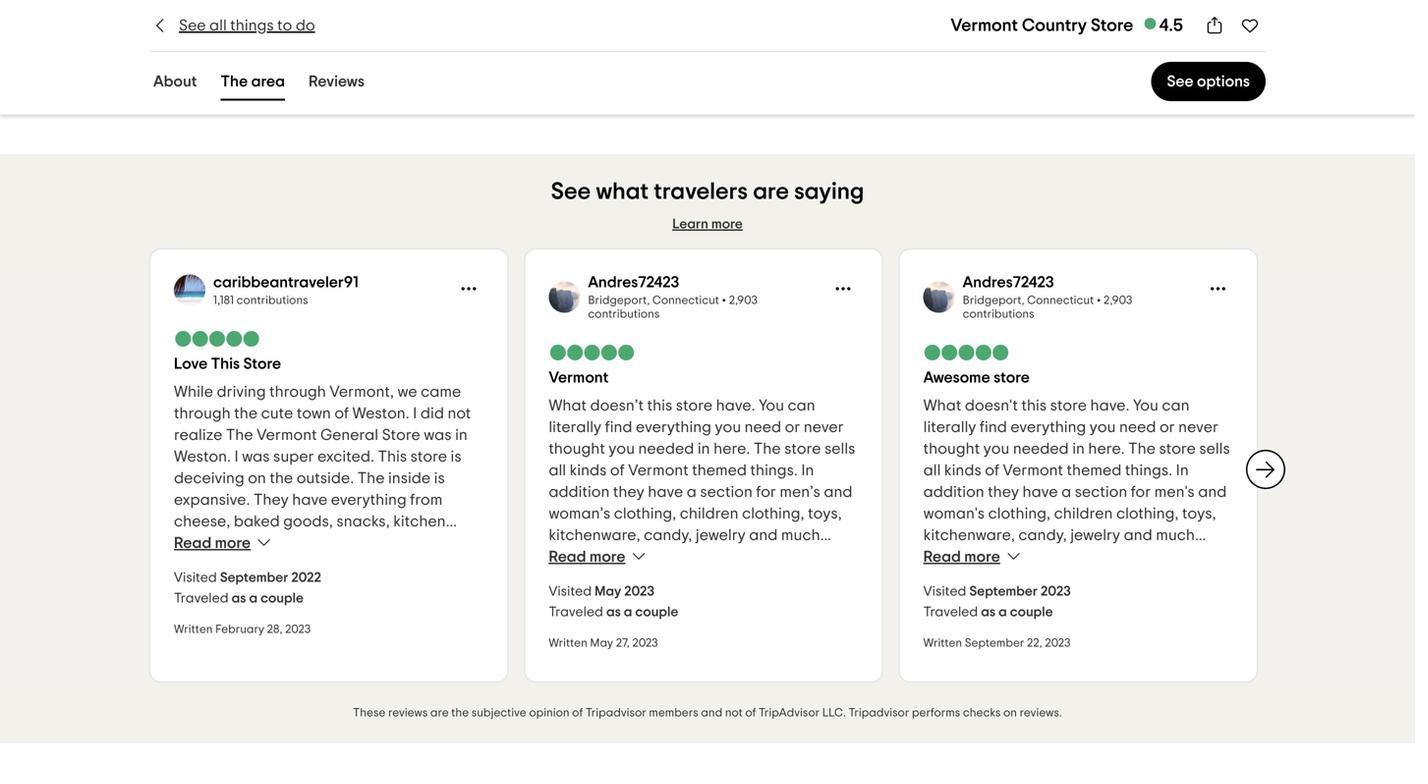 Task type: vqa. For each thing, say whether or not it's contained in the screenshot.
Things. within the What doesn't this store have. You can literally find everything you need or never thought you needed in here. The store sells all kinds of Vermont themed things. In addition they have a section for men's and woman's clothing, children clothing, toys, kitchenware, candy, jewelry and much more. The store is huge so you can just shop and shop. The outside area has several seating areas, I enjoyed sitting on the rocking chairs which truth be told, I think I caught a nap as my girlfriend was shopping. All in all in was a very cool store with plenty of things you never really thought you needed but could use.
yes



Task type: describe. For each thing, give the bounding box(es) containing it.
vermont inside what doesn't this store have. you can literally find everything you need or never thought you needed in here. the store sells all kinds of vermont themed things. in addition they have a section for men's and woman's clothing, children clothing, toys, kitchenware, candy, jewelry and much more. the store is huge so you can just shop and shop. the outside area has several seating areas, i enjoyed sitting on the rocking chairs which truth be told, i think i caught a nap as my girlfriend was shopping. all in all in was a very cool store with plenty to buy and experience.
[[628, 463, 689, 479]]

4 clothing, from the left
[[1117, 506, 1179, 522]]

is inside the what doesn't this store have. you can literally find everything you need or never thought you needed in here. the store sells all kinds of vermont themed things. in addition they have a section for men's and woman's clothing, children clothing, toys, kitchenware, candy, jewelry and much more. the store is huge so you can just shop and shop. the outside area has several seating areas, i enjoyed sitting on the rocking chairs which truth be told, i think i caught a nap as my girlfriend was shopping. all in all in was a very cool store with plenty of things you never really thought you needed but could use.
[[1039, 550, 1049, 565]]

vermont left country
[[951, 17, 1018, 34]]

of up the gift,
[[319, 579, 334, 595]]

these
[[353, 708, 386, 720]]

2,903 for awesome store
[[1104, 295, 1133, 307]]

andres72423 for awesome store
[[963, 275, 1054, 291]]

27,
[[616, 638, 630, 650]]

to down baked
[[241, 536, 256, 552]]

learn
[[673, 218, 709, 232]]

definitely
[[394, 601, 460, 617]]

learn more
[[673, 218, 743, 232]]

1 horizontal spatial never
[[1099, 679, 1139, 695]]

area inside button
[[251, 74, 285, 89]]

a inside visited september 2023 traveled as a couple
[[999, 606, 1007, 620]]

awesome
[[924, 370, 991, 386]]

shop for woman's
[[549, 571, 584, 587]]

reviews
[[388, 708, 428, 720]]

which for you
[[1056, 615, 1097, 630]]

5.0 of 5 bubbles image for vermont
[[549, 345, 635, 361]]

with inside while driving through vermont, we came through the cute town of weston.  i did not realize the vermont general store was in weston.  i was super excited.  this store is deceiving on the outside.  the inside is expansive.  they have everything from cheese, baked goods, snacks, kitchen supplies, to clothing. you could spend hours looking around this store.  we went home with two bags of goodies.  if you're looking for a unique gift, this is definitely your type of store.  i can't wait to return.
[[217, 579, 246, 595]]

can up the men's
[[1162, 398, 1190, 414]]

be for experience.
[[764, 615, 783, 630]]

doesn't
[[965, 398, 1018, 414]]

things. for men's
[[751, 463, 798, 479]]

opinion
[[529, 708, 570, 720]]

0 horizontal spatial through
[[174, 406, 231, 422]]

has for men's
[[789, 571, 815, 587]]

about button
[[149, 68, 201, 101]]

cheese,
[[174, 514, 230, 530]]

you for men's
[[759, 398, 784, 414]]

home
[[174, 579, 214, 595]]

around
[[274, 558, 326, 573]]

bridgeport, for vermont
[[588, 295, 650, 307]]

all up the 'the area'
[[209, 18, 227, 33]]

not inside while driving through vermont, we came through the cute town of weston.  i did not realize the vermont general store was in weston.  i was super excited.  this store is deceiving on the outside.  the inside is expansive.  they have everything from cheese, baked goods, snacks, kitchen supplies, to clothing. you could spend hours looking around this store.  we went home with two bags of goodies.  if you're looking for a unique gift, this is definitely your type of store.  i can't wait to return.
[[448, 406, 471, 422]]

type
[[210, 622, 242, 638]]

have inside while driving through vermont, we came through the cute town of weston.  i did not realize the vermont general store was in weston.  i was super excited.  this store is deceiving on the outside.  the inside is expansive.  they have everything from cheese, baked goods, snacks, kitchen supplies, to clothing. you could spend hours looking around this store.  we went home with two bags of goodies.  if you're looking for a unique gift, this is definitely your type of store.  i can't wait to return.
[[292, 493, 328, 508]]

thought for doesn't
[[924, 442, 980, 457]]

22,
[[1027, 638, 1043, 650]]

2022
[[291, 572, 321, 586]]

0 vertical spatial store.
[[358, 558, 399, 573]]

this up "goodies."
[[330, 558, 355, 573]]

think for what doesn't this store have. you can literally find everything you need or never thought you needed in here. the store sells all kinds of vermont themed things. in addition they have a section for men's and woman's clothing, children clothing, toys, kitchenware, candy, jewelry and much more. the store is huge so you can just shop and shop. the outside area has several seating areas, i enjoyed sitting on the rocking chairs which truth be told, i think i caught a nap as my girlfriend was shopping. all in all in was a very cool store with plenty of things you never really thought you needed but could use.
[[924, 636, 958, 652]]

buy
[[648, 679, 674, 695]]

kitchenware, for woman's
[[549, 528, 640, 544]]

of right opinion in the bottom left of the page
[[572, 708, 583, 720]]

february
[[215, 624, 264, 636]]

visited september 2022 traveled as a couple
[[174, 572, 321, 606]]

is up from
[[434, 471, 445, 487]]

visited september 2023 traveled as a couple
[[924, 586, 1071, 620]]

2,903 for vermont
[[729, 295, 758, 307]]

goods,
[[283, 514, 333, 530]]

on inside what doesn't this store have. you can literally find everything you need or never thought you needed in here. the store sells all kinds of vermont themed things. in addition they have a section for men's and woman's clothing, children clothing, toys, kitchenware, candy, jewelry and much more. the store is huge so you can just shop and shop. the outside area has several seating areas, i enjoyed sitting on the rocking chairs which truth be told, i think i caught a nap as my girlfriend was shopping. all in all in was a very cool store with plenty to buy and experience.
[[826, 593, 845, 609]]

caribbeantraveler91 image
[[174, 275, 205, 306]]

kitchen
[[393, 514, 446, 530]]

see what travelers are saying
[[551, 181, 864, 204]]

as inside the what doesn't this store have. you can literally find everything you need or never thought you needed in here. the store sells all kinds of vermont themed things. in addition they have a section for men's and woman's clothing, children clothing, toys, kitchenware, candy, jewelry and much more. the store is huge so you can just shop and shop. the outside area has several seating areas, i enjoyed sitting on the rocking chairs which truth be told, i think i caught a nap as my girlfriend was shopping. all in all in was a very cool store with plenty of things you never really thought you needed but could use.
[[1070, 636, 1087, 652]]

couple for expansive.
[[261, 592, 304, 606]]

as for expansive.
[[232, 592, 246, 606]]

written september 22, 2023
[[924, 638, 1071, 650]]

traveled for what doesn't this store have. you can literally find everything you need or never thought you needed in here. the store sells all kinds of vermont themed things. in addition they have a section for men's and woman's clothing, children clothing, toys, kitchenware, candy, jewelry and much more. the store is huge so you can just shop and shop. the outside area has several seating areas, i enjoyed sitting on the rocking chairs which truth be told, i think i caught a nap as my girlfriend was shopping. all in all in was a very cool store with plenty of things you never really thought you needed but could use.
[[924, 606, 978, 620]]

all down 22, at bottom right
[[1036, 658, 1053, 674]]

came
[[421, 385, 461, 400]]

0 vertical spatial things
[[230, 18, 274, 33]]

written for what doesn't this store have. you can literally find everything you need or never thought you needed in here. the store sells all kinds of vermont themed things. in addition they have a section for men's and woman's clothing, children clothing, toys, kitchenware, candy, jewelry and much more. the store is huge so you can just shop and shop. the outside area has several seating areas, i enjoyed sitting on the rocking chairs which truth be told, i think i caught a nap as my girlfriend was shopping. all in all in was a very cool store with plenty of things you never really thought you needed but could use.
[[924, 638, 962, 650]]

which for and
[[681, 615, 723, 630]]

things. for men's
[[1125, 463, 1173, 479]]

we
[[402, 558, 425, 573]]

read more button for woman's
[[549, 547, 649, 567]]

shop. for woman's
[[995, 571, 1034, 587]]

they
[[254, 493, 289, 508]]

you inside while driving through vermont, we came through the cute town of weston.  i did not realize the vermont general store was in weston.  i was super excited.  this store is deceiving on the outside.  the inside is expansive.  they have everything from cheese, baked goods, snacks, kitchen supplies, to clothing. you could spend hours looking around this store.  we went home with two bags of goodies.  if you're looking for a unique gift, this is definitely your type of store.  i can't wait to return.
[[325, 536, 351, 552]]

reviews.
[[1020, 708, 1062, 720]]

contributions for vermont
[[588, 309, 660, 321]]

more for driving
[[215, 536, 251, 552]]

0 horizontal spatial store.
[[263, 622, 304, 638]]

addition for woman's
[[549, 485, 610, 501]]

have for woman's
[[1023, 485, 1058, 501]]

written may 27, 2023
[[549, 638, 658, 650]]

driving
[[217, 385, 266, 400]]

have. for men's
[[716, 398, 756, 414]]

seating for of
[[979, 593, 1033, 609]]

andres72423 image
[[924, 282, 955, 313]]

vermont,
[[330, 385, 394, 400]]

your
[[174, 622, 206, 638]]

more. for woman's
[[549, 550, 589, 565]]

wait
[[355, 622, 385, 638]]

children for men's
[[680, 506, 739, 522]]

open image for what doesn't this store have. you can literally find everything you need or never thought you needed in here. the store sells all kinds of vermont themed things. in addition they have a section for men's and woman's clothing, children clothing, toys, kitchenware, candy, jewelry and much more. the store is huge so you can just shop and shop. the outside area has several seating areas, i enjoyed sitting on the rocking chairs which truth be told, i think i caught a nap as my girlfriend was shopping. all in all in was a very cool store with plenty to buy and experience.
[[834, 279, 853, 299]]

read for expansive.
[[174, 536, 212, 552]]

is down came on the left bottom of page
[[451, 449, 462, 465]]

all up woman's
[[924, 463, 941, 479]]

previous image
[[138, 458, 161, 482]]

they for woman's
[[613, 485, 645, 501]]

0 horizontal spatial weston.
[[174, 449, 231, 465]]

more for what
[[712, 218, 743, 232]]

of inside what doesn't this store have. you can literally find everything you need or never thought you needed in here. the store sells all kinds of vermont themed things. in addition they have a section for men's and woman's clothing, children clothing, toys, kitchenware, candy, jewelry and much more. the store is huge so you can just shop and shop. the outside area has several seating areas, i enjoyed sitting on the rocking chairs which truth be told, i think i caught a nap as my girlfriend was shopping. all in all in was a very cool store with plenty to buy and experience.
[[610, 463, 625, 479]]

visited may 2023 traveled as a couple
[[549, 586, 679, 620]]

toys, for men's
[[808, 506, 842, 522]]

llc.
[[823, 708, 846, 720]]

reviews
[[309, 74, 365, 89]]

of down doesn't
[[985, 463, 1000, 479]]

two
[[250, 579, 275, 595]]

deceiving
[[174, 471, 244, 487]]

2,903 contributions for awesome store
[[963, 295, 1133, 321]]

town
[[297, 406, 331, 422]]

from
[[410, 493, 443, 508]]

inside
[[388, 471, 431, 487]]

much for men's
[[781, 528, 820, 544]]

general
[[321, 428, 379, 444]]

truth for experience.
[[726, 615, 760, 630]]

the down driving
[[234, 406, 258, 422]]

for inside while driving through vermont, we came through the cute town of weston.  i did not realize the vermont general store was in weston.  i was super excited.  this store is deceiving on the outside.  the inside is expansive.  they have everything from cheese, baked goods, snacks, kitchen supplies, to clothing. you could spend hours looking around this store.  we went home with two bags of goodies.  if you're looking for a unique gift, this is definitely your type of store.  i can't wait to return.
[[230, 601, 250, 617]]

men's
[[1155, 485, 1195, 501]]

on inside the what doesn't this store have. you can literally find everything you need or never thought you needed in here. the store sells all kinds of vermont themed things. in addition they have a section for men's and woman's clothing, children clothing, toys, kitchenware, candy, jewelry and much more. the store is huge so you can just shop and shop. the outside area has several seating areas, i enjoyed sitting on the rocking chairs which truth be told, i think i caught a nap as my girlfriend was shopping. all in all in was a very cool store with plenty of things you never really thought you needed but could use.
[[1201, 593, 1220, 609]]

contributions inside caribbeantraveler91 1,181 contributions
[[237, 295, 308, 307]]

you're
[[416, 579, 460, 595]]

5.0 of 5 bubbles image for awesome store
[[924, 345, 1010, 361]]

things inside the what doesn't this store have. you can literally find everything you need or never thought you needed in here. the store sells all kinds of vermont themed things. in addition they have a section for men's and woman's clothing, children clothing, toys, kitchenware, candy, jewelry and much more. the store is huge so you can just shop and shop. the outside area has several seating areas, i enjoyed sitting on the rocking chairs which truth be told, i think i caught a nap as my girlfriend was shopping. all in all in was a very cool store with plenty of things you never really thought you needed but could use.
[[1022, 679, 1066, 695]]

can't
[[315, 622, 352, 638]]

awesome store
[[924, 370, 1030, 386]]

tripadvisor
[[759, 708, 820, 720]]

about
[[153, 74, 197, 89]]

the inside what doesn't this store have. you can literally find everything you need or never thought you needed in here. the store sells all kinds of vermont themed things. in addition they have a section for men's and woman's clothing, children clothing, toys, kitchenware, candy, jewelry and much more. the store is huge so you can just shop and shop. the outside area has several seating areas, i enjoyed sitting on the rocking chairs which truth be told, i think i caught a nap as my girlfriend was shopping. all in all in was a very cool store with plenty to buy and experience.
[[549, 615, 572, 630]]

super
[[273, 449, 314, 465]]

read more for expansive.
[[174, 536, 251, 552]]

all up woman's
[[549, 463, 566, 479]]

gift,
[[319, 601, 347, 617]]

everything for doesn't
[[1011, 420, 1086, 436]]

caught for to
[[594, 636, 646, 652]]

what doesn't this store have. you can literally find everything you need or never thought you needed in here. the store sells all kinds of vermont themed things. in addition they have a section for men's and woman's clothing, children clothing, toys, kitchenware, candy, jewelry and much more. the store is huge so you can just shop and shop. the outside area has several seating areas, i enjoyed sitting on the rocking chairs which truth be told, i think i caught a nap as my girlfriend was shopping. all in all in was a very cool store with plenty to buy and experience.
[[549, 398, 856, 695]]

went
[[428, 558, 462, 573]]

love this store
[[174, 357, 281, 372]]

can down the men's
[[1143, 550, 1170, 565]]

find for doesn't
[[980, 420, 1007, 436]]

excited.
[[318, 449, 375, 465]]

shopping. for of
[[924, 658, 995, 674]]

or for men's
[[785, 420, 800, 436]]

can down "men's"
[[768, 550, 795, 565]]

needed left but
[[1013, 701, 1069, 717]]

a inside visited september 2022 traveled as a couple
[[249, 592, 258, 606]]

0 horizontal spatial this
[[211, 357, 240, 372]]

1 vertical spatial looking
[[174, 601, 226, 617]]

several for woman's
[[549, 593, 601, 609]]

woman's
[[549, 506, 611, 522]]

see options button
[[1152, 62, 1266, 101]]

very for experience.
[[743, 658, 773, 674]]

country
[[1022, 17, 1087, 34]]

to inside what doesn't this store have. you can literally find everything you need or never thought you needed in here. the store sells all kinds of vermont themed things. in addition they have a section for men's and woman's clothing, children clothing, toys, kitchenware, candy, jewelry and much more. the store is huge so you can just shop and shop. the outside area has several seating areas, i enjoyed sitting on the rocking chairs which truth be told, i think i caught a nap as my girlfriend was shopping. all in all in was a very cool store with plenty to buy and experience.
[[629, 679, 644, 695]]

written for while driving through vermont, we came through the cute town of weston.  i did not realize the vermont general store was in weston.  i was super excited.  this store is deceiving on the outside.  the inside is expansive.  they have everything from cheese, baked goods, snacks, kitchen supplies, to clothing. you could spend hours looking around this store.  we went home with two bags of goodies.  if you're looking for a unique gift, this is definitely your type of store.  i can't wait to return.
[[174, 624, 213, 636]]

the up they
[[270, 471, 293, 487]]

doesn't
[[590, 398, 644, 414]]

0 vertical spatial looking
[[218, 558, 270, 573]]

nap for things
[[1038, 636, 1066, 652]]

area for what doesn't this store have. you can literally find everything you need or never thought you needed in here. the store sells all kinds of vermont themed things. in addition they have a section for men's and woman's clothing, children clothing, toys, kitchenware, candy, jewelry and much more. the store is huge so you can just shop and shop. the outside area has several seating areas, i enjoyed sitting on the rocking chairs which truth be told, i think i caught a nap as my girlfriend was shopping. all in all in was a very cool store with plenty to buy and experience.
[[751, 571, 785, 587]]

on inside while driving through vermont, we came through the cute town of weston.  i did not realize the vermont general store was in weston.  i was super excited.  this store is deceiving on the outside.  the inside is expansive.  they have everything from cheese, baked goods, snacks, kitchen supplies, to clothing. you could spend hours looking around this store.  we went home with two bags of goodies.  if you're looking for a unique gift, this is definitely your type of store.  i can't wait to return.
[[248, 471, 266, 487]]

while
[[174, 385, 213, 400]]

1 horizontal spatial are
[[753, 181, 789, 204]]

reviews button
[[305, 68, 369, 101]]

girlfriend for never
[[1114, 636, 1179, 652]]

read for woman's
[[924, 550, 961, 565]]

of down written september 22, 2023
[[1004, 679, 1019, 695]]

need for men's
[[745, 420, 782, 436]]

baked
[[234, 514, 280, 530]]

cute
[[261, 406, 293, 422]]

is inside what doesn't this store have. you can literally find everything you need or never thought you needed in here. the store sells all kinds of vermont themed things. in addition they have a section for men's and woman's clothing, children clothing, toys, kitchenware, candy, jewelry and much more. the store is huge so you can just shop and shop. the outside area has several seating areas, i enjoyed sitting on the rocking chairs which truth be told, i think i caught a nap as my girlfriend was shopping. all in all in was a very cool store with plenty to buy and experience.
[[664, 550, 675, 565]]

0 vertical spatial through
[[269, 385, 326, 400]]

experience.
[[710, 679, 795, 695]]

the inside button
[[221, 74, 248, 89]]

in for men's
[[1176, 463, 1189, 479]]

did
[[421, 406, 444, 422]]

rocking for to
[[576, 615, 629, 630]]

the left subjective
[[451, 708, 469, 720]]

caribbeantraveler91 1,181 contributions
[[213, 275, 359, 307]]

couple for woman's
[[1010, 606, 1053, 620]]

this down "goodies."
[[351, 601, 376, 617]]

just for men's
[[799, 550, 824, 565]]

as for woman's
[[981, 606, 996, 620]]

these reviews are the subjective opinion of tripadvisor members and not of tripadvisor llc. tripadvisor performs checks on reviews.
[[353, 708, 1062, 720]]

1 horizontal spatial not
[[725, 708, 743, 720]]

be for never
[[1139, 615, 1158, 630]]

never for what doesn't this store have. you can literally find everything you need or never thought you needed in here. the store sells all kinds of vermont themed things. in addition they have a section for men's and woman's clothing, children clothing, toys, kitchenware, candy, jewelry and much more. the store is huge so you can just shop and shop. the outside area has several seating areas, i enjoyed sitting on the rocking chairs which truth be told, i think i caught a nap as my girlfriend was shopping. all in all in was a very cool store with plenty of things you never really thought you needed but could use.
[[1179, 420, 1219, 436]]

really
[[1143, 679, 1182, 695]]

a inside visited may 2023 traveled as a couple
[[624, 606, 632, 620]]

spend
[[398, 536, 443, 552]]

chairs for buy
[[633, 615, 678, 630]]

section for men's
[[1075, 485, 1128, 501]]

2023 inside visited may 2023 traveled as a couple
[[624, 586, 655, 599]]

kitchenware, for woman's
[[924, 528, 1015, 544]]

could inside the what doesn't this store have. you can literally find everything you need or never thought you needed in here. the store sells all kinds of vermont themed things. in addition they have a section for men's and woman's clothing, children clothing, toys, kitchenware, candy, jewelry and much more. the store is huge so you can just shop and shop. the outside area has several seating areas, i enjoyed sitting on the rocking chairs which truth be told, i think i caught a nap as my girlfriend was shopping. all in all in was a very cool store with plenty of things you never really thought you needed but could use.
[[1100, 701, 1141, 717]]

1 vertical spatial are
[[430, 708, 449, 720]]

bridgeport, for awesome store
[[963, 295, 1025, 307]]

couple for woman's
[[635, 606, 679, 620]]

2,903 contributions for vermont
[[588, 295, 758, 321]]

september left 22, at bottom right
[[965, 638, 1025, 650]]

outside.
[[297, 471, 354, 487]]

in for men's
[[801, 463, 814, 479]]

vermont up doesn't
[[549, 370, 609, 386]]

is up wait
[[379, 601, 390, 617]]

subjective
[[472, 708, 527, 720]]

supplies,
[[174, 536, 238, 552]]

4.5
[[1159, 17, 1184, 34]]

while driving through vermont, we came through the cute town of weston.  i did not realize the vermont general store was in weston.  i was super excited.  this store is deceiving on the outside.  the inside is expansive.  they have everything from cheese, baked goods, snacks, kitchen supplies, to clothing. you could spend hours looking around this store.  we went home with two bags of goodies.  if you're looking for a unique gift, this is definitely your type of store.  i can't wait to return.
[[174, 385, 471, 638]]

learn more button
[[673, 214, 743, 233]]

visited for woman's
[[924, 586, 967, 599]]

needed for doesn't
[[1013, 442, 1069, 457]]

never for what doesn't this store have. you can literally find everything you need or never thought you needed in here. the store sells all kinds of vermont themed things. in addition they have a section for men's and woman's clothing, children clothing, toys, kitchenware, candy, jewelry and much more. the store is huge so you can just shop and shop. the outside area has several seating areas, i enjoyed sitting on the rocking chairs which truth be told, i think i caught a nap as my girlfriend was shopping. all in all in was a very cool store with plenty to buy and experience.
[[804, 420, 844, 436]]

what
[[596, 181, 649, 204]]

this inside what doesn't this store have. you can literally find everything you need or never thought you needed in here. the store sells all kinds of vermont themed things. in addition they have a section for men's and woman's clothing, children clothing, toys, kitchenware, candy, jewelry and much more. the store is huge so you can just shop and shop. the outside area has several seating areas, i enjoyed sitting on the rocking chairs which truth be told, i think i caught a nap as my girlfriend was shopping. all in all in was a very cool store with plenty to buy and experience.
[[647, 398, 673, 414]]

all for of
[[999, 658, 1016, 674]]

men's
[[780, 485, 821, 501]]

goodies.
[[337, 579, 399, 595]]

for for men's
[[1131, 485, 1151, 501]]

traveled for what doesn't this store have. you can literally find everything you need or never thought you needed in here. the store sells all kinds of vermont themed things. in addition they have a section for men's and woman's clothing, children clothing, toys, kitchenware, candy, jewelry and much more. the store is huge so you can just shop and shop. the outside area has several seating areas, i enjoyed sitting on the rocking chairs which truth be told, i think i caught a nap as my girlfriend was shopping. all in all in was a very cool store with plenty to buy and experience.
[[549, 606, 603, 620]]

1 tripadvisor from the left
[[586, 708, 647, 720]]

here. for men's
[[714, 442, 750, 457]]

much for men's
[[1156, 528, 1195, 544]]

expansive.
[[174, 493, 250, 508]]

all up buy
[[661, 658, 678, 674]]

bridgeport, connecticut for awesome store
[[963, 295, 1094, 307]]

vermont inside while driving through vermont, we came through the cute town of weston.  i did not realize the vermont general store was in weston.  i was super excited.  this store is deceiving on the outside.  the inside is expansive.  they have everything from cheese, baked goods, snacks, kitchen supplies, to clothing. you could spend hours looking around this store.  we went home with two bags of goodies.  if you're looking for a unique gift, this is definitely your type of store.  i can't wait to return.
[[257, 428, 317, 444]]

but
[[1073, 701, 1097, 717]]

return.
[[407, 622, 454, 638]]



Task type: locate. For each thing, give the bounding box(es) containing it.
literally for doesn't
[[549, 420, 602, 436]]

1 horizontal spatial toys,
[[1183, 506, 1217, 522]]

addition inside what doesn't this store have. you can literally find everything you need or never thought you needed in here. the store sells all kinds of vermont themed things. in addition they have a section for men's and woman's clothing, children clothing, toys, kitchenware, candy, jewelry and much more. the store is huge so you can just shop and shop. the outside area has several seating areas, i enjoyed sitting on the rocking chairs which truth be told, i think i caught a nap as my girlfriend was shopping. all in all in was a very cool store with plenty to buy and experience.
[[549, 485, 610, 501]]

0 horizontal spatial seating
[[604, 593, 658, 609]]

need inside what doesn't this store have. you can literally find everything you need or never thought you needed in here. the store sells all kinds of vermont themed things. in addition they have a section for men's and woman's clothing, children clothing, toys, kitchenware, candy, jewelry and much more. the store is huge so you can just shop and shop. the outside area has several seating areas, i enjoyed sitting on the rocking chairs which truth be told, i think i caught a nap as my girlfriend was shopping. all in all in was a very cool store with plenty to buy and experience.
[[745, 420, 782, 436]]

shopping. down written may 27, 2023
[[549, 658, 620, 674]]

1 horizontal spatial jewelry
[[1071, 528, 1121, 544]]

1 horizontal spatial seating
[[979, 593, 1033, 609]]

bridgeport, right andres72423 icon
[[963, 295, 1025, 307]]

0 horizontal spatial what
[[549, 398, 587, 414]]

cool for experience.
[[776, 658, 808, 674]]

1 horizontal spatial cool
[[1151, 658, 1183, 674]]

1 horizontal spatial they
[[988, 485, 1019, 501]]

toys, inside what doesn't this store have. you can literally find everything you need or never thought you needed in here. the store sells all kinds of vermont themed things. in addition they have a section for men's and woman's clothing, children clothing, toys, kitchenware, candy, jewelry and much more. the store is huge so you can just shop and shop. the outside area has several seating areas, i enjoyed sitting on the rocking chairs which truth be told, i think i caught a nap as my girlfriend was shopping. all in all in was a very cool store with plenty to buy and experience.
[[808, 506, 842, 522]]

told, for never
[[1161, 615, 1194, 630]]

several inside the what doesn't this store have. you can literally find everything you need or never thought you needed in here. the store sells all kinds of vermont themed things. in addition they have a section for men's and woman's clothing, children clothing, toys, kitchenware, candy, jewelry and much more. the store is huge so you can just shop and shop. the outside area has several seating areas, i enjoyed sitting on the rocking chairs which truth be told, i think i caught a nap as my girlfriend was shopping. all in all in was a very cool store with plenty of things you never really thought you needed but could use.
[[924, 593, 976, 609]]

sells
[[825, 442, 856, 457], [1200, 442, 1230, 457]]

2 here. from the left
[[1089, 442, 1125, 457]]

share image
[[1205, 16, 1225, 35]]

1 horizontal spatial read more button
[[549, 547, 649, 567]]

shop. for woman's
[[620, 571, 659, 587]]

be inside what doesn't this store have. you can literally find everything you need or never thought you needed in here. the store sells all kinds of vermont themed things. in addition they have a section for men's and woman's clothing, children clothing, toys, kitchenware, candy, jewelry and much more. the store is huge so you can just shop and shop. the outside area has several seating areas, i enjoyed sitting on the rocking chairs which truth be told, i think i caught a nap as my girlfriend was shopping. all in all in was a very cool store with plenty to buy and experience.
[[764, 615, 783, 630]]

thought for doesn't
[[549, 442, 605, 457]]

2 horizontal spatial visited
[[924, 586, 967, 599]]

weston.
[[353, 406, 410, 422], [174, 449, 231, 465]]

store inside while driving through vermont, we came through the cute town of weston.  i did not realize the vermont general store was in weston.  i was super excited.  this store is deceiving on the outside.  the inside is expansive.  they have everything from cheese, baked goods, snacks, kitchen supplies, to clothing. you could spend hours looking around this store.  we went home with two bags of goodies.  if you're looking for a unique gift, this is definitely your type of store.  i can't wait to return.
[[411, 449, 447, 465]]

2 tripadvisor from the left
[[849, 708, 910, 720]]

to right wait
[[388, 622, 403, 638]]

0 horizontal spatial sitting
[[779, 593, 823, 609]]

addition up woman's
[[924, 485, 985, 501]]

2 horizontal spatial written
[[924, 638, 962, 650]]

nap inside what doesn't this store have. you can literally find everything you need or never thought you needed in here. the store sells all kinds of vermont themed things. in addition they have a section for men's and woman's clothing, children clothing, toys, kitchenware, candy, jewelry and much more. the store is huge so you can just shop and shop. the outside area has several seating areas, i enjoyed sitting on the rocking chairs which truth be told, i think i caught a nap as my girlfriend was shopping. all in all in was a very cool store with plenty to buy and experience.
[[663, 636, 691, 652]]

or up the men's
[[1160, 420, 1175, 436]]

1 areas, from the left
[[661, 593, 707, 609]]

sells for men's
[[825, 442, 856, 457]]

read for woman's
[[549, 550, 586, 565]]

2 truth from the left
[[1101, 615, 1135, 630]]

literally for doesn't
[[924, 420, 977, 436]]

you up "men's"
[[759, 398, 784, 414]]

cool inside the what doesn't this store have. you can literally find everything you need or never thought you needed in here. the store sells all kinds of vermont themed things. in addition they have a section for men's and woman's clothing, children clothing, toys, kitchenware, candy, jewelry and much more. the store is huge so you can just shop and shop. the outside area has several seating areas, i enjoyed sitting on the rocking chairs which truth be told, i think i caught a nap as my girlfriend was shopping. all in all in was a very cool store with plenty of things you never really thought you needed but could use.
[[1151, 658, 1183, 674]]

2 clothing, from the left
[[742, 506, 805, 522]]

2 andres72423 from the left
[[963, 275, 1054, 291]]

1 horizontal spatial contributions
[[588, 309, 660, 321]]

vermont country store
[[951, 17, 1134, 34]]

see options
[[1167, 74, 1250, 89]]

needed inside what doesn't this store have. you can literally find everything you need or never thought you needed in here. the store sells all kinds of vermont themed things. in addition they have a section for men's and woman's clothing, children clothing, toys, kitchenware, candy, jewelry and much more. the store is huge so you can just shop and shop. the outside area has several seating areas, i enjoyed sitting on the rocking chairs which truth be told, i think i caught a nap as my girlfriend was shopping. all in all in was a very cool store with plenty to buy and experience.
[[638, 442, 694, 457]]

2 toys, from the left
[[1183, 506, 1217, 522]]

2 find from the left
[[980, 420, 1007, 436]]

1 horizontal spatial through
[[269, 385, 326, 400]]

of down 'experience.' on the right bottom of the page
[[745, 708, 756, 720]]

2 bridgeport, from the left
[[963, 295, 1025, 307]]

1 need from the left
[[745, 420, 782, 436]]

nap down visited september 2023 traveled as a couple
[[1038, 636, 1066, 652]]

1 toys, from the left
[[808, 506, 842, 522]]

addition
[[549, 485, 610, 501], [924, 485, 985, 501]]

shop down woman's
[[549, 571, 584, 587]]

has inside the what doesn't this store have. you can literally find everything you need or never thought you needed in here. the store sells all kinds of vermont themed things. in addition they have a section for men's and woman's clothing, children clothing, toys, kitchenware, candy, jewelry and much more. the store is huge so you can just shop and shop. the outside area has several seating areas, i enjoyed sitting on the rocking chairs which truth be told, i think i caught a nap as my girlfriend was shopping. all in all in was a very cool store with plenty of things you never really thought you needed but could use.
[[1164, 571, 1190, 587]]

connecticut for vermont
[[653, 295, 719, 307]]

2 themed from the left
[[1067, 463, 1122, 479]]

never inside what doesn't this store have. you can literally find everything you need or never thought you needed in here. the store sells all kinds of vermont themed things. in addition they have a section for men's and woman's clothing, children clothing, toys, kitchenware, candy, jewelry and much more. the store is huge so you can just shop and shop. the outside area has several seating areas, i enjoyed sitting on the rocking chairs which truth be told, i think i caught a nap as my girlfriend was shopping. all in all in was a very cool store with plenty to buy and experience.
[[804, 420, 844, 436]]

2 outside from the left
[[1069, 571, 1122, 587]]

1 has from the left
[[789, 571, 815, 587]]

andres72423 link for vermont
[[588, 275, 680, 291]]

1 horizontal spatial chairs
[[1008, 615, 1052, 630]]

2 girlfriend from the left
[[1114, 636, 1179, 652]]

so
[[718, 550, 735, 565], [1093, 550, 1109, 565]]

2 children from the left
[[1054, 506, 1113, 522]]

checks
[[963, 708, 1001, 720]]

2 told, from the left
[[1161, 615, 1194, 630]]

2023 right 22, at bottom right
[[1045, 638, 1071, 650]]

all
[[209, 18, 227, 33], [549, 463, 566, 479], [924, 463, 941, 479], [661, 658, 678, 674], [1036, 658, 1053, 674]]

jewelry for men's
[[1071, 528, 1121, 544]]

all
[[624, 658, 642, 674], [999, 658, 1016, 674]]

snacks,
[[337, 514, 390, 530]]

1 horizontal spatial sells
[[1200, 442, 1230, 457]]

thought
[[549, 442, 605, 457], [924, 442, 980, 457], [924, 701, 980, 717]]

addition inside the what doesn't this store have. you can literally find everything you need or never thought you needed in here. the store sells all kinds of vermont themed things. in addition they have a section for men's and woman's clothing, children clothing, toys, kitchenware, candy, jewelry and much more. the store is huge so you can just shop and shop. the outside area has several seating areas, i enjoyed sitting on the rocking chairs which truth be told, i think i caught a nap as my girlfriend was shopping. all in all in was a very cool store with plenty of things you never really thought you needed but could use.
[[924, 485, 985, 501]]

1 horizontal spatial 2,903 contributions
[[963, 295, 1133, 321]]

1 horizontal spatial caught
[[969, 636, 1021, 652]]

they
[[613, 485, 645, 501], [988, 485, 1019, 501]]

was
[[424, 428, 452, 444], [242, 449, 270, 465], [808, 636, 836, 652], [1183, 636, 1211, 652], [698, 658, 726, 674], [1073, 658, 1101, 674]]

1 2,903 from the left
[[729, 295, 758, 307]]

2 they from the left
[[988, 485, 1019, 501]]

open image
[[459, 279, 479, 299], [834, 279, 853, 299]]

be inside the what doesn't this store have. you can literally find everything you need or never thought you needed in here. the store sells all kinds of vermont themed things. in addition they have a section for men's and woman's clothing, children clothing, toys, kitchenware, candy, jewelry and much more. the store is huge so you can just shop and shop. the outside area has several seating areas, i enjoyed sitting on the rocking chairs which truth be told, i think i caught a nap as my girlfriend was shopping. all in all in was a very cool store with plenty of things you never really thought you needed but could use.
[[1139, 615, 1158, 630]]

1 horizontal spatial things
[[1022, 679, 1066, 695]]

shopping. down written september 22, 2023
[[924, 658, 995, 674]]

rocking inside the what doesn't this store have. you can literally find everything you need or never thought you needed in here. the store sells all kinds of vermont themed things. in addition they have a section for men's and woman's clothing, children clothing, toys, kitchenware, candy, jewelry and much more. the store is huge so you can just shop and shop. the outside area has several seating areas, i enjoyed sitting on the rocking chairs which truth be told, i think i caught a nap as my girlfriend was shopping. all in all in was a very cool store with plenty of things you never really thought you needed but could use.
[[951, 615, 1004, 630]]

1 chairs from the left
[[633, 615, 678, 630]]

my right 22, at bottom right
[[1090, 636, 1110, 652]]

2 addition from the left
[[924, 485, 985, 501]]

1 in from the left
[[801, 463, 814, 479]]

for left the men's
[[1131, 485, 1151, 501]]

2023 for while driving through vermont, we came through the cute town of weston.  i did not realize the vermont general store was in weston.  i was super excited.  this store is deceiving on the outside.  the inside is expansive.  they have everything from cheese, baked goods, snacks, kitchen supplies, to clothing. you could spend hours looking around this store.  we went home with two bags of goodies.  if you're looking for a unique gift, this is definitely your type of store.  i can't wait to return.
[[285, 624, 311, 636]]

2 seating from the left
[[979, 593, 1033, 609]]

section for men's
[[700, 485, 753, 501]]

2023 up 27,
[[624, 586, 655, 599]]

1 truth from the left
[[726, 615, 760, 630]]

for inside the what doesn't this store have. you can literally find everything you need or never thought you needed in here. the store sells all kinds of vermont themed things. in addition they have a section for men's and woman's clothing, children clothing, toys, kitchenware, candy, jewelry and much more. the store is huge so you can just shop and shop. the outside area has several seating areas, i enjoyed sitting on the rocking chairs which truth be told, i think i caught a nap as my girlfriend was shopping. all in all in was a very cool store with plenty of things you never really thought you needed but could use.
[[1131, 485, 1151, 501]]

area down the men's
[[1126, 571, 1160, 587]]

1 horizontal spatial just
[[1174, 550, 1199, 565]]

read down woman's
[[924, 550, 961, 565]]

1 horizontal spatial shop
[[924, 571, 959, 587]]

0 horizontal spatial written
[[174, 624, 213, 636]]

things. inside what doesn't this store have. you can literally find everything you need or never thought you needed in here. the store sells all kinds of vermont themed things. in addition they have a section for men's and woman's clothing, children clothing, toys, kitchenware, candy, jewelry and much more. the store is huge so you can just shop and shop. the outside area has several seating areas, i enjoyed sitting on the rocking chairs which truth be told, i think i caught a nap as my girlfriend was shopping. all in all in was a very cool store with plenty to buy and experience.
[[751, 463, 798, 479]]

caught for of
[[969, 636, 1021, 652]]

or up "men's"
[[785, 420, 800, 436]]

things. up the men's
[[1125, 463, 1173, 479]]

themed inside the what doesn't this store have. you can literally find everything you need or never thought you needed in here. the store sells all kinds of vermont themed things. in addition they have a section for men's and woman's clothing, children clothing, toys, kitchenware, candy, jewelry and much more. the store is huge so you can just shop and shop. the outside area has several seating areas, i enjoyed sitting on the rocking chairs which truth be told, i think i caught a nap as my girlfriend was shopping. all in all in was a very cool store with plenty of things you never really thought you needed but could use.
[[1067, 463, 1122, 479]]

1 very from the left
[[743, 658, 773, 674]]

0 vertical spatial see
[[179, 18, 206, 33]]

so inside the what doesn't this store have. you can literally find everything you need or never thought you needed in here. the store sells all kinds of vermont themed things. in addition they have a section for men's and woman's clothing, children clothing, toys, kitchenware, candy, jewelry and much more. the store is huge so you can just shop and shop. the outside area has several seating areas, i enjoyed sitting on the rocking chairs which truth be told, i think i caught a nap as my girlfriend was shopping. all in all in was a very cool store with plenty of things you never really thought you needed but could use.
[[1093, 550, 1109, 565]]

just down "men's"
[[799, 550, 824, 565]]

0 horizontal spatial shop
[[549, 571, 584, 587]]

1 which from the left
[[681, 615, 723, 630]]

0 horizontal spatial read
[[174, 536, 212, 552]]

what doesn't this store have. you can literally find everything you need or never thought you needed in here. the store sells all kinds of vermont themed things. in addition they have a section for men's and woman's clothing, children clothing, toys, kitchenware, candy, jewelry and much more. the store is huge so you can just shop and shop. the outside area has several seating areas, i enjoyed sitting on the rocking chairs which truth be told, i think i caught a nap as my girlfriend was shopping. all in all in was a very cool store with plenty of things you never really thought you needed but could use.
[[924, 398, 1230, 717]]

visited for woman's
[[549, 586, 592, 599]]

could down the snacks,
[[354, 536, 395, 552]]

read more button for woman's
[[924, 547, 1024, 567]]

andres72423 link right andres72423 image
[[588, 275, 680, 291]]

chairs up 22, at bottom right
[[1008, 615, 1052, 630]]

so for men's
[[718, 550, 735, 565]]

sells for men's
[[1200, 442, 1230, 457]]

performs
[[912, 708, 961, 720]]

0 horizontal spatial have.
[[716, 398, 756, 414]]

hours
[[174, 558, 214, 573]]

shopping. inside the what doesn't this store have. you can literally find everything you need or never thought you needed in here. the store sells all kinds of vermont themed things. in addition they have a section for men's and woman's clothing, children clothing, toys, kitchenware, candy, jewelry and much more. the store is huge so you can just shop and shop. the outside area has several seating areas, i enjoyed sitting on the rocking chairs which truth be told, i think i caught a nap as my girlfriend was shopping. all in all in was a very cool store with plenty of things you never really thought you needed but could use.
[[924, 658, 995, 674]]

in inside while driving through vermont, we came through the cute town of weston.  i did not realize the vermont general store was in weston.  i was super excited.  this store is deceiving on the outside.  the inside is expansive.  they have everything from cheese, baked goods, snacks, kitchen supplies, to clothing. you could spend hours looking around this store.  we went home with two bags of goodies.  if you're looking for a unique gift, this is definitely your type of store.  i can't wait to return.
[[455, 428, 468, 444]]

for left "men's"
[[756, 485, 776, 501]]

0 horizontal spatial never
[[804, 420, 844, 436]]

1 bridgeport, connecticut from the left
[[588, 295, 719, 307]]

store down we at the bottom
[[382, 428, 420, 444]]

0 horizontal spatial enjoyed
[[718, 593, 776, 609]]

which
[[681, 615, 723, 630], [1056, 615, 1097, 630]]

you
[[715, 420, 741, 436], [1090, 420, 1116, 436], [609, 442, 635, 457], [984, 442, 1010, 457], [738, 550, 764, 565], [1113, 550, 1139, 565], [1069, 679, 1096, 695], [984, 701, 1010, 717]]

just inside the what doesn't this store have. you can literally find everything you need or never thought you needed in here. the store sells all kinds of vermont themed things. in addition they have a section for men's and woman's clothing, children clothing, toys, kitchenware, candy, jewelry and much more. the store is huge so you can just shop and shop. the outside area has several seating areas, i enjoyed sitting on the rocking chairs which truth be told, i think i caught a nap as my girlfriend was shopping. all in all in was a very cool store with plenty of things you never really thought you needed but could use.
[[1174, 550, 1199, 565]]

this
[[211, 357, 240, 372], [378, 449, 407, 465]]

told, inside the what doesn't this store have. you can literally find everything you need or never thought you needed in here. the store sells all kinds of vermont themed things. in addition they have a section for men's and woman's clothing, children clothing, toys, kitchenware, candy, jewelry and much more. the store is huge so you can just shop and shop. the outside area has several seating areas, i enjoyed sitting on the rocking chairs which truth be told, i think i caught a nap as my girlfriend was shopping. all in all in was a very cool store with plenty of things you never really thought you needed but could use.
[[1161, 615, 1194, 630]]

2 my from the left
[[1090, 636, 1110, 652]]

girlfriend up 'experience.' on the right bottom of the page
[[739, 636, 804, 652]]

1 they from the left
[[613, 485, 645, 501]]

2 enjoyed from the left
[[1093, 593, 1151, 609]]

what inside the what doesn't this store have. you can literally find everything you need or never thought you needed in here. the store sells all kinds of vermont themed things. in addition they have a section for men's and woman's clothing, children clothing, toys, kitchenware, candy, jewelry and much more. the store is huge so you can just shop and shop. the outside area has several seating areas, i enjoyed sitting on the rocking chairs which truth be told, i think i caught a nap as my girlfriend was shopping. all in all in was a very cool store with plenty of things you never really thought you needed but could use.
[[924, 398, 962, 414]]

1 much from the left
[[781, 528, 820, 544]]

area for what doesn't this store have. you can literally find everything you need or never thought you needed in here. the store sells all kinds of vermont themed things. in addition they have a section for men's and woman's clothing, children clothing, toys, kitchenware, candy, jewelry and much more. the store is huge so you can just shop and shop. the outside area has several seating areas, i enjoyed sitting on the rocking chairs which truth be told, i think i caught a nap as my girlfriend was shopping. all in all in was a very cool store with plenty of things you never really thought you needed but could use.
[[1126, 571, 1160, 587]]

more.
[[549, 550, 589, 565], [924, 550, 964, 565]]

everything inside what doesn't this store have. you can literally find everything you need or never thought you needed in here. the store sells all kinds of vermont themed things. in addition they have a section for men's and woman's clothing, children clothing, toys, kitchenware, candy, jewelry and much more. the store is huge so you can just shop and shop. the outside area has several seating areas, i enjoyed sitting on the rocking chairs which truth be told, i think i caught a nap as my girlfriend was shopping. all in all in was a very cool store with plenty to buy and experience.
[[636, 420, 712, 436]]

have. inside what doesn't this store have. you can literally find everything you need or never thought you needed in here. the store sells all kinds of vermont themed things. in addition they have a section for men's and woman's clothing, children clothing, toys, kitchenware, candy, jewelry and much more. the store is huge so you can just shop and shop. the outside area has several seating areas, i enjoyed sitting on the rocking chairs which truth be told, i think i caught a nap as my girlfriend was shopping. all in all in was a very cool store with plenty to buy and experience.
[[716, 398, 756, 414]]

1 andres72423 from the left
[[588, 275, 680, 291]]

to
[[277, 18, 292, 33], [241, 536, 256, 552], [388, 622, 403, 638], [629, 679, 644, 695]]

thought down written september 22, 2023
[[924, 701, 980, 717]]

kinds up woman's
[[945, 463, 982, 479]]

0 horizontal spatial could
[[354, 536, 395, 552]]

cool for never
[[1151, 658, 1183, 674]]

are
[[753, 181, 789, 204], [430, 708, 449, 720]]

areas,
[[661, 593, 707, 609], [1036, 593, 1082, 609]]

2 2,903 from the left
[[1104, 295, 1133, 307]]

1 clothing, from the left
[[614, 506, 677, 522]]

much down the men's
[[1156, 528, 1195, 544]]

children inside the what doesn't this store have. you can literally find everything you need or never thought you needed in here. the store sells all kinds of vermont themed things. in addition they have a section for men's and woman's clothing, children clothing, toys, kitchenware, candy, jewelry and much more. the store is huge so you can just shop and shop. the outside area has several seating areas, i enjoyed sitting on the rocking chairs which truth be told, i think i caught a nap as my girlfriend was shopping. all in all in was a very cool store with plenty of things you never really thought you needed but could use.
[[1054, 506, 1113, 522]]

caught down visited may 2023 traveled as a couple
[[594, 636, 646, 652]]

read
[[174, 536, 212, 552], [549, 550, 586, 565], [924, 550, 961, 565]]

store.
[[358, 558, 399, 573], [263, 622, 304, 638]]

save to a trip image
[[1241, 16, 1260, 35]]

addition for woman's
[[924, 485, 985, 501]]

nap inside the what doesn't this store have. you can literally find everything you need or never thought you needed in here. the store sells all kinds of vermont themed things. in addition they have a section for men's and woman's clothing, children clothing, toys, kitchenware, candy, jewelry and much more. the store is huge so you can just shop and shop. the outside area has several seating areas, i enjoyed sitting on the rocking chairs which truth be told, i think i caught a nap as my girlfriend was shopping. all in all in was a very cool store with plenty of things you never really thought you needed but could use.
[[1038, 636, 1066, 652]]

1 what from the left
[[549, 398, 587, 414]]

1 themed from the left
[[692, 463, 747, 479]]

plenty inside the what doesn't this store have. you can literally find everything you need or never thought you needed in here. the store sells all kinds of vermont themed things. in addition they have a section for men's and woman's clothing, children clothing, toys, kitchenware, candy, jewelry and much more. the store is huge so you can just shop and shop. the outside area has several seating areas, i enjoyed sitting on the rocking chairs which truth be told, i think i caught a nap as my girlfriend was shopping. all in all in was a very cool store with plenty of things you never really thought you needed but could use.
[[956, 679, 1001, 695]]

store. down unique
[[263, 622, 304, 638]]

enjoyed up really
[[1093, 593, 1151, 609]]

0 horizontal spatial find
[[605, 420, 633, 436]]

themed for men's
[[692, 463, 747, 479]]

girlfriend for experience.
[[739, 636, 804, 652]]

0 horizontal spatial toys,
[[808, 506, 842, 522]]

chairs up written may 27, 2023
[[633, 615, 678, 630]]

2023 for what doesn't this store have. you can literally find everything you need or never thought you needed in here. the store sells all kinds of vermont themed things. in addition they have a section for men's and woman's clothing, children clothing, toys, kitchenware, candy, jewelry and much more. the store is huge so you can just shop and shop. the outside area has several seating areas, i enjoyed sitting on the rocking chairs which truth be told, i think i caught a nap as my girlfriend was shopping. all in all in was a very cool store with plenty of things you never really thought you needed but could use.
[[1045, 638, 1071, 650]]

section
[[700, 485, 753, 501], [1075, 485, 1128, 501]]

the
[[234, 406, 258, 422], [270, 471, 293, 487], [549, 615, 572, 630], [924, 615, 947, 630], [451, 708, 469, 720]]

things up reviews.
[[1022, 679, 1066, 695]]

0 horizontal spatial outside
[[694, 571, 747, 587]]

1 here. from the left
[[714, 442, 750, 457]]

2 connecticut from the left
[[1027, 295, 1094, 307]]

need for men's
[[1120, 420, 1156, 436]]

just inside what doesn't this store have. you can literally find everything you need or never thought you needed in here. the store sells all kinds of vermont themed things. in addition they have a section for men's and woman's clothing, children clothing, toys, kitchenware, candy, jewelry and much more. the store is huge so you can just shop and shop. the outside area has several seating areas, i enjoyed sitting on the rocking chairs which truth be told, i think i caught a nap as my girlfriend was shopping. all in all in was a very cool store with plenty to buy and experience.
[[799, 550, 824, 565]]

has for men's
[[1164, 571, 1190, 587]]

september inside visited september 2022 traveled as a couple
[[220, 572, 288, 586]]

so for men's
[[1093, 550, 1109, 565]]

what for what doesn't this store have. you can literally find everything you need or never thought you needed in here. the store sells all kinds of vermont themed things. in addition they have a section for men's and woman's clothing, children clothing, toys, kitchenware, candy, jewelry and much more. the store is huge so you can just shop and shop. the outside area has several seating areas, i enjoyed sitting on the rocking chairs which truth be told, i think i caught a nap as my girlfriend was shopping. all in all in was a very cool store with plenty of things you never really thought you needed but could use.
[[924, 398, 962, 414]]

andres72423 for vermont
[[588, 275, 680, 291]]

seating inside the what doesn't this store have. you can literally find everything you need or never thought you needed in here. the store sells all kinds of vermont themed things. in addition they have a section for men's and woman's clothing, children clothing, toys, kitchenware, candy, jewelry and much more. the store is huge so you can just shop and shop. the outside area has several seating areas, i enjoyed sitting on the rocking chairs which truth be told, i think i caught a nap as my girlfriend was shopping. all in all in was a very cool store with plenty of things you never really thought you needed but could use.
[[979, 593, 1033, 609]]

as left two
[[232, 592, 246, 606]]

1 horizontal spatial areas,
[[1036, 593, 1082, 609]]

0 horizontal spatial literally
[[549, 420, 602, 436]]

1 sells from the left
[[825, 442, 856, 457]]

2 has from the left
[[1164, 571, 1190, 587]]

visited inside visited may 2023 traveled as a couple
[[549, 586, 592, 599]]

0 horizontal spatial things.
[[751, 463, 798, 479]]

2 very from the left
[[1117, 658, 1148, 674]]

1 2,903 contributions from the left
[[588, 295, 758, 321]]

everything inside while driving through vermont, we came through the cute town of weston.  i did not realize the vermont general store was in weston.  i was super excited.  this store is deceiving on the outside.  the inside is expansive.  they have everything from cheese, baked goods, snacks, kitchen supplies, to clothing. you could spend hours looking around this store.  we went home with two bags of goodies.  if you're looking for a unique gift, this is definitely your type of store.  i can't wait to return.
[[331, 493, 407, 508]]

area down "men's"
[[751, 571, 785, 587]]

do
[[296, 18, 315, 33]]

truth inside what doesn't this store have. you can literally find everything you need or never thought you needed in here. the store sells all kinds of vermont themed things. in addition they have a section for men's and woman's clothing, children clothing, toys, kitchenware, candy, jewelry and much more. the store is huge so you can just shop and shop. the outside area has several seating areas, i enjoyed sitting on the rocking chairs which truth be told, i think i caught a nap as my girlfriend was shopping. all in all in was a very cool store with plenty to buy and experience.
[[726, 615, 760, 630]]

1 horizontal spatial 5.0 of 5 bubbles image
[[549, 345, 635, 361]]

2 plenty from the left
[[956, 679, 1001, 695]]

the area
[[221, 74, 285, 89]]

find for doesn't
[[605, 420, 633, 436]]

visited inside visited september 2022 traveled as a couple
[[174, 572, 217, 586]]

see for see what travelers are saying
[[551, 181, 591, 204]]

what inside what doesn't this store have. you can literally find everything you need or never thought you needed in here. the store sells all kinds of vermont themed things. in addition they have a section for men's and woman's clothing, children clothing, toys, kitchenware, candy, jewelry and much more. the store is huge so you can just shop and shop. the outside area has several seating areas, i enjoyed sitting on the rocking chairs which truth be told, i think i caught a nap as my girlfriend was shopping. all in all in was a very cool store with plenty to buy and experience.
[[549, 398, 587, 414]]

woman's
[[924, 506, 985, 522]]

store for vermont country store
[[1091, 17, 1134, 34]]

0 horizontal spatial shopping.
[[549, 658, 620, 674]]

2 horizontal spatial 5.0 of 5 bubbles image
[[924, 345, 1010, 361]]

area inside the what doesn't this store have. you can literally find everything you need or never thought you needed in here. the store sells all kinds of vermont themed things. in addition they have a section for men's and woman's clothing, children clothing, toys, kitchenware, candy, jewelry and much more. the store is huge so you can just shop and shop. the outside area has several seating areas, i enjoyed sitting on the rocking chairs which truth be told, i think i caught a nap as my girlfriend was shopping. all in all in was a very cool store with plenty of things you never really thought you needed but could use.
[[1126, 571, 1160, 587]]

plenty for to
[[581, 679, 626, 695]]

1 horizontal spatial so
[[1093, 550, 1109, 565]]

2 all from the left
[[999, 658, 1016, 674]]

find
[[605, 420, 633, 436], [980, 420, 1007, 436]]

find inside what doesn't this store have. you can literally find everything you need or never thought you needed in here. the store sells all kinds of vermont themed things. in addition they have a section for men's and woman's clothing, children clothing, toys, kitchenware, candy, jewelry and much more. the store is huge so you can just shop and shop. the outside area has several seating areas, i enjoyed sitting on the rocking chairs which truth be told, i think i caught a nap as my girlfriend was shopping. all in all in was a very cool store with plenty to buy and experience.
[[605, 420, 633, 436]]

0 horizontal spatial girlfriend
[[739, 636, 804, 652]]

the inside the what doesn't this store have. you can literally find everything you need or never thought you needed in here. the store sells all kinds of vermont themed things. in addition they have a section for men's and woman's clothing, children clothing, toys, kitchenware, candy, jewelry and much more. the store is huge so you can just shop and shop. the outside area has several seating areas, i enjoyed sitting on the rocking chairs which truth be told, i think i caught a nap as my girlfriend was shopping. all in all in was a very cool store with plenty of things you never really thought you needed but could use.
[[924, 615, 947, 630]]

1 andres72423 link from the left
[[588, 275, 680, 291]]

not
[[448, 406, 471, 422], [725, 708, 743, 720]]

outside for men's
[[1069, 571, 1122, 587]]

contributions right andres72423 icon
[[963, 309, 1035, 321]]

as inside visited may 2023 traveled as a couple
[[606, 606, 621, 620]]

may left 27,
[[590, 638, 613, 650]]

2 andres72423 link from the left
[[963, 275, 1054, 291]]

just
[[799, 550, 824, 565], [1174, 550, 1199, 565]]

store inside while driving through vermont, we came through the cute town of weston.  i did not realize the vermont general store was in weston.  i was super excited.  this store is deceiving on the outside.  the inside is expansive.  they have everything from cheese, baked goods, snacks, kitchen supplies, to clothing. you could spend hours looking around this store.  we went home with two bags of goodies.  if you're looking for a unique gift, this is definitely your type of store.  i can't wait to return.
[[382, 428, 420, 444]]

1 horizontal spatial area
[[751, 571, 785, 587]]

several for woman's
[[924, 593, 976, 609]]

bridgeport,
[[588, 295, 650, 307], [963, 295, 1025, 307]]

tab list containing about
[[126, 64, 392, 105]]

1 several from the left
[[549, 593, 601, 609]]

1 horizontal spatial nap
[[1038, 636, 1066, 652]]

what down 'awesome'
[[924, 398, 962, 414]]

2 horizontal spatial store
[[1091, 17, 1134, 34]]

all inside what doesn't this store have. you can literally find everything you need or never thought you needed in here. the store sells all kinds of vermont themed things. in addition they have a section for men's and woman's clothing, children clothing, toys, kitchenware, candy, jewelry and much more. the store is huge so you can just shop and shop. the outside area has several seating areas, i enjoyed sitting on the rocking chairs which truth be told, i think i caught a nap as my girlfriend was shopping. all in all in was a very cool store with plenty to buy and experience.
[[624, 658, 642, 674]]

everything down doesn't
[[636, 420, 712, 436]]

as
[[232, 592, 246, 606], [606, 606, 621, 620], [981, 606, 996, 620], [695, 636, 712, 652], [1070, 636, 1087, 652]]

has
[[789, 571, 815, 587], [1164, 571, 1190, 587]]

sitting inside the what doesn't this store have. you can literally find everything you need or never thought you needed in here. the store sells all kinds of vermont themed things. in addition they have a section for men's and woman's clothing, children clothing, toys, kitchenware, candy, jewelry and much more. the store is huge so you can just shop and shop. the outside area has several seating areas, i enjoyed sitting on the rocking chairs which truth be told, i think i caught a nap as my girlfriend was shopping. all in all in was a very cool store with plenty of things you never really thought you needed but could use.
[[1154, 593, 1198, 609]]

2 horizontal spatial everything
[[1011, 420, 1086, 436]]

candy, inside the what doesn't this store have. you can literally find everything you need or never thought you needed in here. the store sells all kinds of vermont themed things. in addition they have a section for men's and woman's clothing, children clothing, toys, kitchenware, candy, jewelry and much more. the store is huge so you can just shop and shop. the outside area has several seating areas, i enjoyed sitting on the rocking chairs which truth be told, i think i caught a nap as my girlfriend was shopping. all in all in was a very cool store with plenty of things you never really thought you needed but could use.
[[1019, 528, 1067, 544]]

bridgeport, connecticut for vermont
[[588, 295, 719, 307]]

with inside the what doesn't this store have. you can literally find everything you need or never thought you needed in here. the store sells all kinds of vermont themed things. in addition they have a section for men's and woman's clothing, children clothing, toys, kitchenware, candy, jewelry and much more. the store is huge so you can just shop and shop. the outside area has several seating areas, i enjoyed sitting on the rocking chairs which truth be told, i think i caught a nap as my girlfriend was shopping. all in all in was a very cool store with plenty of things you never really thought you needed but could use.
[[924, 679, 953, 695]]

kitchenware, down woman's
[[924, 528, 1015, 544]]

written down 'home'
[[174, 624, 213, 636]]

chairs
[[633, 615, 678, 630], [1008, 615, 1052, 630]]

traveled
[[174, 592, 229, 606], [549, 606, 603, 620], [924, 606, 978, 620]]

everything for doesn't
[[636, 420, 712, 436]]

2 or from the left
[[1160, 420, 1175, 436]]

0 horizontal spatial need
[[745, 420, 782, 436]]

2 caught from the left
[[969, 636, 1021, 652]]

truth for never
[[1101, 615, 1135, 630]]

here. inside the what doesn't this store have. you can literally find everything you need or never thought you needed in here. the store sells all kinds of vermont themed things. in addition they have a section for men's and woman's clothing, children clothing, toys, kitchenware, candy, jewelry and much more. the store is huge so you can just shop and shop. the outside area has several seating areas, i enjoyed sitting on the rocking chairs which truth be told, i think i caught a nap as my girlfriend was shopping. all in all in was a very cool store with plenty of things you never really thought you needed but could use.
[[1089, 442, 1125, 457]]

travelers
[[654, 181, 748, 204]]

this
[[647, 398, 673, 414], [1022, 398, 1047, 414], [330, 558, 355, 573], [351, 601, 376, 617]]

2 several from the left
[[924, 593, 976, 609]]

more. inside what doesn't this store have. you can literally find everything you need or never thought you needed in here. the store sells all kinds of vermont themed things. in addition they have a section for men's and woman's clothing, children clothing, toys, kitchenware, candy, jewelry and much more. the store is huge so you can just shop and shop. the outside area has several seating areas, i enjoyed sitting on the rocking chairs which truth be told, i think i caught a nap as my girlfriend was shopping. all in all in was a very cool store with plenty to buy and experience.
[[549, 550, 589, 565]]

1 vertical spatial could
[[1100, 701, 1141, 717]]

this inside while driving through vermont, we came through the cute town of weston.  i did not realize the vermont general store was in weston.  i was super excited.  this store is deceiving on the outside.  the inside is expansive.  they have everything from cheese, baked goods, snacks, kitchen supplies, to clothing. you could spend hours looking around this store.  we went home with two bags of goodies.  if you're looking for a unique gift, this is definitely your type of store.  i can't wait to return.
[[378, 449, 407, 465]]

nap for buy
[[663, 636, 691, 652]]

this up inside on the left of page
[[378, 449, 407, 465]]

of
[[335, 406, 349, 422], [610, 463, 625, 479], [985, 463, 1000, 479], [319, 579, 334, 595], [245, 622, 260, 638], [1004, 679, 1019, 695], [572, 708, 583, 720], [745, 708, 756, 720]]

all down written september 22, 2023
[[999, 658, 1016, 674]]

more. for woman's
[[924, 550, 964, 565]]

jewelry for men's
[[696, 528, 746, 544]]

1 cool from the left
[[776, 658, 808, 674]]

2 have. from the left
[[1091, 398, 1130, 414]]

more for doesn't
[[590, 550, 626, 565]]

areas, inside the what doesn't this store have. you can literally find everything you need or never thought you needed in here. the store sells all kinds of vermont themed things. in addition they have a section for men's and woman's clothing, children clothing, toys, kitchenware, candy, jewelry and much more. the store is huge so you can just shop and shop. the outside area has several seating areas, i enjoyed sitting on the rocking chairs which truth be told, i think i caught a nap as my girlfriend was shopping. all in all in was a very cool store with plenty of things you never really thought you needed but could use.
[[1036, 593, 1082, 609]]

0 vertical spatial this
[[211, 357, 240, 372]]

kinds inside what doesn't this store have. you can literally find everything you need or never thought you needed in here. the store sells all kinds of vermont themed things. in addition they have a section for men's and woman's clothing, children clothing, toys, kitchenware, candy, jewelry and much more. the store is huge so you can just shop and shop. the outside area has several seating areas, i enjoyed sitting on the rocking chairs which truth be told, i think i caught a nap as my girlfriend was shopping. all in all in was a very cool store with plenty to buy and experience.
[[570, 463, 607, 479]]

2023 inside visited september 2023 traveled as a couple
[[1041, 586, 1071, 599]]

0 horizontal spatial think
[[549, 636, 583, 652]]

see all things to do link
[[149, 15, 315, 36]]

vermont inside the what doesn't this store have. you can literally find everything you need or never thought you needed in here. the store sells all kinds of vermont themed things. in addition they have a section for men's and woman's clothing, children clothing, toys, kitchenware, candy, jewelry and much more. the store is huge so you can just shop and shop. the outside area has several seating areas, i enjoyed sitting on the rocking chairs which truth be told, i think i caught a nap as my girlfriend was shopping. all in all in was a very cool store with plenty of things you never really thought you needed but could use.
[[1003, 463, 1064, 479]]

1 sitting from the left
[[779, 593, 823, 609]]

september up unique
[[220, 572, 288, 586]]

see for see options
[[1167, 74, 1194, 89]]

0 horizontal spatial things
[[230, 18, 274, 33]]

read more for woman's
[[924, 550, 1000, 565]]

1 horizontal spatial very
[[1117, 658, 1148, 674]]

areas, up 22, at bottom right
[[1036, 593, 1082, 609]]

5.0 of 5 bubbles image
[[174, 331, 260, 347], [549, 345, 635, 361], [924, 345, 1010, 361]]

2 shop from the left
[[924, 571, 959, 587]]

through up town
[[269, 385, 326, 400]]

all for to
[[624, 658, 642, 674]]

huge
[[678, 550, 714, 565], [1053, 550, 1089, 565]]

andres72423 link
[[588, 275, 680, 291], [963, 275, 1054, 291]]

thought inside what doesn't this store have. you can literally find everything you need or never thought you needed in here. the store sells all kinds of vermont themed things. in addition they have a section for men's and woman's clothing, children clothing, toys, kitchenware, candy, jewelry and much more. the store is huge so you can just shop and shop. the outside area has several seating areas, i enjoyed sitting on the rocking chairs which truth be told, i think i caught a nap as my girlfriend was shopping. all in all in was a very cool store with plenty to buy and experience.
[[549, 442, 605, 457]]

visited inside visited september 2023 traveled as a couple
[[924, 586, 967, 599]]

0 horizontal spatial read more
[[174, 536, 251, 552]]

5.0 of 5 bubbles image up 'awesome'
[[924, 345, 1010, 361]]

candy, inside what doesn't this store have. you can literally find everything you need or never thought you needed in here. the store sells all kinds of vermont themed things. in addition they have a section for men's and woman's clothing, children clothing, toys, kitchenware, candy, jewelry and much more. the store is huge so you can just shop and shop. the outside area has several seating areas, i enjoyed sitting on the rocking chairs which truth be told, i think i caught a nap as my girlfriend was shopping. all in all in was a very cool store with plenty to buy and experience.
[[644, 528, 692, 544]]

has down "men's"
[[789, 571, 815, 587]]

my inside what doesn't this store have. you can literally find everything you need or never thought you needed in here. the store sells all kinds of vermont themed things. in addition they have a section for men's and woman's clothing, children clothing, toys, kitchenware, candy, jewelry and much more. the store is huge so you can just shop and shop. the outside area has several seating areas, i enjoyed sitting on the rocking chairs which truth be told, i think i caught a nap as my girlfriend was shopping. all in all in was a very cool store with plenty to buy and experience.
[[715, 636, 736, 652]]

tripadvisor left members
[[586, 708, 647, 720]]

with for what doesn't this store have. you can literally find everything you need or never thought you needed in here. the store sells all kinds of vermont themed things. in addition they have a section for men's and woman's clothing, children clothing, toys, kitchenware, candy, jewelry and much more. the store is huge so you can just shop and shop. the outside area has several seating areas, i enjoyed sitting on the rocking chairs which truth be told, i think i caught a nap as my girlfriend was shopping. all in all in was a very cool store with plenty to buy and experience.
[[549, 679, 578, 695]]

bridgeport, connecticut
[[588, 295, 719, 307], [963, 295, 1094, 307]]

1 kinds from the left
[[570, 463, 607, 479]]

1 horizontal spatial addition
[[924, 485, 985, 501]]

2 jewelry from the left
[[1071, 528, 1121, 544]]

huge for woman's
[[1053, 550, 1089, 565]]

have inside the what doesn't this store have. you can literally find everything you need or never thought you needed in here. the store sells all kinds of vermont themed things. in addition they have a section for men's and woman's clothing, children clothing, toys, kitchenware, candy, jewelry and much more. the store is huge so you can just shop and shop. the outside area has several seating areas, i enjoyed sitting on the rocking chairs which truth be told, i think i caught a nap as my girlfriend was shopping. all in all in was a very cool store with plenty of things you never really thought you needed but could use.
[[1023, 485, 1058, 501]]

couple down 2022
[[261, 592, 304, 606]]

1 horizontal spatial enjoyed
[[1093, 593, 1151, 609]]

see up about
[[179, 18, 206, 33]]

1 horizontal spatial andres72423 link
[[963, 275, 1054, 291]]

huge up visited september 2023 traveled as a couple
[[1053, 550, 1089, 565]]

or inside what doesn't this store have. you can literally find everything you need or never thought you needed in here. the store sells all kinds of vermont themed things. in addition they have a section for men's and woman's clothing, children clothing, toys, kitchenware, candy, jewelry and much more. the store is huge so you can just shop and shop. the outside area has several seating areas, i enjoyed sitting on the rocking chairs which truth be told, i think i caught a nap as my girlfriend was shopping. all in all in was a very cool store with plenty to buy and experience.
[[785, 420, 800, 436]]

2 sells from the left
[[1200, 442, 1230, 457]]

1 outside from the left
[[694, 571, 747, 587]]

caught inside what doesn't this store have. you can literally find everything you need or never thought you needed in here. the store sells all kinds of vermont themed things. in addition they have a section for men's and woman's clothing, children clothing, toys, kitchenware, candy, jewelry and much more. the store is huge so you can just shop and shop. the outside area has several seating areas, i enjoyed sitting on the rocking chairs which truth be told, i think i caught a nap as my girlfriend was shopping. all in all in was a very cool store with plenty to buy and experience.
[[594, 636, 646, 652]]

enjoyed up 'experience.' on the right bottom of the page
[[718, 593, 776, 609]]

caught
[[594, 636, 646, 652], [969, 636, 1021, 652]]

2 more. from the left
[[924, 550, 964, 565]]

1 have. from the left
[[716, 398, 756, 414]]

children
[[680, 506, 739, 522], [1054, 506, 1113, 522]]

for inside what doesn't this store have. you can literally find everything you need or never thought you needed in here. the store sells all kinds of vermont themed things. in addition they have a section for men's and woman's clothing, children clothing, toys, kitchenware, candy, jewelry and much more. the store is huge so you can just shop and shop. the outside area has several seating areas, i enjoyed sitting on the rocking chairs which truth be told, i think i caught a nap as my girlfriend was shopping. all in all in was a very cool store with plenty to buy and experience.
[[756, 485, 776, 501]]

1 huge from the left
[[678, 550, 714, 565]]

need inside the what doesn't this store have. you can literally find everything you need or never thought you needed in here. the store sells all kinds of vermont themed things. in addition they have a section for men's and woman's clothing, children clothing, toys, kitchenware, candy, jewelry and much more. the store is huge so you can just shop and shop. the outside area has several seating areas, i enjoyed sitting on the rocking chairs which truth be told, i think i caught a nap as my girlfriend was shopping. all in all in was a very cool store with plenty of things you never really thought you needed but could use.
[[1120, 420, 1156, 436]]

huge inside what doesn't this store have. you can literally find everything you need or never thought you needed in here. the store sells all kinds of vermont themed things. in addition they have a section for men's and woman's clothing, children clothing, toys, kitchenware, candy, jewelry and much more. the store is huge so you can just shop and shop. the outside area has several seating areas, i enjoyed sitting on the rocking chairs which truth be told, i think i caught a nap as my girlfriend was shopping. all in all in was a very cool store with plenty to buy and experience.
[[678, 550, 714, 565]]

they down doesn't
[[613, 485, 645, 501]]

sitting for never
[[1154, 593, 1198, 609]]

everything up the snacks,
[[331, 493, 407, 508]]

1 girlfriend from the left
[[739, 636, 804, 652]]

my inside the what doesn't this store have. you can literally find everything you need or never thought you needed in here. the store sells all kinds of vermont themed things. in addition they have a section for men's and woman's clothing, children clothing, toys, kitchenware, candy, jewelry and much more. the store is huge so you can just shop and shop. the outside area has several seating areas, i enjoyed sitting on the rocking chairs which truth be told, i think i caught a nap as my girlfriend was shopping. all in all in was a very cool store with plenty of things you never really thought you needed but could use.
[[1090, 636, 1110, 652]]

you for men's
[[1133, 398, 1159, 414]]

0 horizontal spatial here.
[[714, 442, 750, 457]]

1 children from the left
[[680, 506, 739, 522]]

are right reviews
[[430, 708, 449, 720]]

cool up 'experience.' on the right bottom of the page
[[776, 658, 808, 674]]

2 just from the left
[[1174, 550, 1199, 565]]

plenty
[[581, 679, 626, 695], [956, 679, 1001, 695]]

1 horizontal spatial shop.
[[995, 571, 1034, 587]]

toys,
[[808, 506, 842, 522], [1183, 506, 1217, 522]]

1 horizontal spatial with
[[549, 679, 578, 695]]

1 horizontal spatial bridgeport, connecticut
[[963, 295, 1094, 307]]

0 horizontal spatial everything
[[331, 493, 407, 508]]

section inside the what doesn't this store have. you can literally find everything you need or never thought you needed in here. the store sells all kinds of vermont themed things. in addition they have a section for men's and woman's clothing, children clothing, toys, kitchenware, candy, jewelry and much more. the store is huge so you can just shop and shop. the outside area has several seating areas, i enjoyed sitting on the rocking chairs which truth be told, i think i caught a nap as my girlfriend was shopping. all in all in was a very cool store with plenty of things you never really thought you needed but could use.
[[1075, 485, 1128, 501]]

next image
[[1254, 458, 1278, 482]]

2 what from the left
[[924, 398, 962, 414]]

be up 'experience.' on the right bottom of the page
[[764, 615, 783, 630]]

1 horizontal spatial my
[[1090, 636, 1110, 652]]

read more down woman's
[[549, 550, 626, 565]]

in up the men's
[[1176, 463, 1189, 479]]

1 horizontal spatial rocking
[[951, 615, 1004, 630]]

caribbeantraveler91
[[213, 275, 359, 291]]

as right 22, at bottom right
[[1070, 636, 1087, 652]]

candy, for woman's
[[644, 528, 692, 544]]

1 horizontal spatial be
[[1139, 615, 1158, 630]]

1 find from the left
[[605, 420, 633, 436]]

as inside what doesn't this store have. you can literally find everything you need or never thought you needed in here. the store sells all kinds of vermont themed things. in addition they have a section for men's and woman's clothing, children clothing, toys, kitchenware, candy, jewelry and much more. the store is huge so you can just shop and shop. the outside area has several seating areas, i enjoyed sitting on the rocking chairs which truth be told, i think i caught a nap as my girlfriend was shopping. all in all in was a very cool store with plenty to buy and experience.
[[695, 636, 712, 652]]

2 candy, from the left
[[1019, 528, 1067, 544]]

and
[[824, 485, 853, 501], [1198, 485, 1227, 501], [749, 528, 778, 544], [1124, 528, 1153, 544], [588, 571, 617, 587], [963, 571, 991, 587], [678, 679, 707, 695], [701, 708, 723, 720]]

1 horizontal spatial sitting
[[1154, 593, 1198, 609]]

1 so from the left
[[718, 550, 735, 565]]

visited for expansive.
[[174, 572, 217, 586]]

nap up buy
[[663, 636, 691, 652]]

1 seating from the left
[[604, 593, 658, 609]]

my for experience.
[[715, 636, 736, 652]]

2 literally from the left
[[924, 420, 977, 436]]

28,
[[267, 624, 283, 636]]

0 horizontal spatial more.
[[549, 550, 589, 565]]

just for men's
[[1174, 550, 1199, 565]]

0 horizontal spatial see
[[179, 18, 206, 33]]

1 kitchenware, from the left
[[549, 528, 640, 544]]

of up woman's
[[610, 463, 625, 479]]

couple
[[261, 592, 304, 606], [635, 606, 679, 620], [1010, 606, 1053, 620]]

0 horizontal spatial or
[[785, 420, 800, 436]]

shopping.
[[549, 658, 620, 674], [924, 658, 995, 674]]

1 plenty from the left
[[581, 679, 626, 695]]

1 connecticut from the left
[[653, 295, 719, 307]]

2 horizontal spatial read more
[[924, 550, 1000, 565]]

open image left andres72423 icon
[[834, 279, 853, 299]]

2 so from the left
[[1093, 550, 1109, 565]]

visited
[[174, 572, 217, 586], [549, 586, 592, 599], [924, 586, 967, 599]]

1 horizontal spatial kitchenware,
[[924, 528, 1015, 544]]

tab list
[[126, 64, 392, 105]]

unique
[[267, 601, 316, 617]]

have inside what doesn't this store have. you can literally find everything you need or never thought you needed in here. the store sells all kinds of vermont themed things. in addition they have a section for men's and woman's clothing, children clothing, toys, kitchenware, candy, jewelry and much more. the store is huge so you can just shop and shop. the outside area has several seating areas, i enjoyed sitting on the rocking chairs which truth be told, i think i caught a nap as my girlfriend was shopping. all in all in was a very cool store with plenty to buy and experience.
[[648, 485, 683, 501]]

1 vertical spatial store.
[[263, 622, 304, 638]]

0 horizontal spatial all
[[624, 658, 642, 674]]

needed down doesn't
[[638, 442, 694, 457]]

kitchenware,
[[549, 528, 640, 544], [924, 528, 1015, 544]]

of up general
[[335, 406, 349, 422]]

girlfriend
[[739, 636, 804, 652], [1114, 636, 1179, 652]]

0 horizontal spatial kinds
[[570, 463, 607, 479]]

are left the saying on the top
[[753, 181, 789, 204]]

may for 27,
[[590, 638, 613, 650]]

written
[[174, 624, 213, 636], [549, 638, 588, 650], [924, 638, 962, 650]]

1 all from the left
[[624, 658, 642, 674]]

1 horizontal spatial which
[[1056, 615, 1097, 630]]

2 which from the left
[[1056, 615, 1097, 630]]

0 horizontal spatial much
[[781, 528, 820, 544]]

1 bridgeport, from the left
[[588, 295, 650, 307]]

store. up "goodies."
[[358, 558, 399, 573]]

2 2,903 contributions from the left
[[963, 295, 1133, 321]]

0 horizontal spatial children
[[680, 506, 739, 522]]

shopping. for to
[[549, 658, 620, 674]]

kinds for woman's
[[570, 463, 607, 479]]

shop inside what doesn't this store have. you can literally find everything you need or never thought you needed in here. the store sells all kinds of vermont themed things. in addition they have a section for men's and woman's clothing, children clothing, toys, kitchenware, candy, jewelry and much more. the store is huge so you can just shop and shop. the outside area has several seating areas, i enjoyed sitting on the rocking chairs which truth be told, i think i caught a nap as my girlfriend was shopping. all in all in was a very cool store with plenty to buy and experience.
[[549, 571, 584, 587]]

have. inside the what doesn't this store have. you can literally find everything you need or never thought you needed in here. the store sells all kinds of vermont themed things. in addition they have a section for men's and woman's clothing, children clothing, toys, kitchenware, candy, jewelry and much more. the store is huge so you can just shop and shop. the outside area has several seating areas, i enjoyed sitting on the rocking chairs which truth be told, i think i caught a nap as my girlfriend was shopping. all in all in was a very cool store with plenty of things you never really thought you needed but could use.
[[1091, 398, 1130, 414]]

shop inside the what doesn't this store have. you can literally find everything you need or never thought you needed in here. the store sells all kinds of vermont themed things. in addition they have a section for men's and woman's clothing, children clothing, toys, kitchenware, candy, jewelry and much more. the store is huge so you can just shop and shop. the outside area has several seating areas, i enjoyed sitting on the rocking chairs which truth be told, i think i caught a nap as my girlfriend was shopping. all in all in was a very cool store with plenty of things you never really thought you needed but could use.
[[924, 571, 959, 587]]

1 horizontal spatial huge
[[1053, 550, 1089, 565]]

1 rocking from the left
[[576, 615, 629, 630]]

more up visited september 2023 traveled as a couple
[[965, 550, 1000, 565]]

0 horizontal spatial they
[[613, 485, 645, 501]]

1 told, from the left
[[786, 615, 819, 630]]

0 horizontal spatial areas,
[[661, 593, 707, 609]]

0 horizontal spatial andres72423
[[588, 275, 680, 291]]

1 shopping. from the left
[[549, 658, 620, 674]]

they inside what doesn't this store have. you can literally find everything you need or never thought you needed in here. the store sells all kinds of vermont themed things. in addition they have a section for men's and woman's clothing, children clothing, toys, kitchenware, candy, jewelry and much more. the store is huge so you can just shop and shop. the outside area has several seating areas, i enjoyed sitting on the rocking chairs which truth be told, i think i caught a nap as my girlfriend was shopping. all in all in was a very cool store with plenty to buy and experience.
[[613, 485, 645, 501]]

1 candy, from the left
[[644, 528, 692, 544]]

2 shop. from the left
[[995, 571, 1034, 587]]

never up "men's"
[[804, 420, 844, 436]]

of left 28, in the left of the page
[[245, 622, 260, 638]]

a
[[687, 485, 697, 501], [1062, 485, 1072, 501], [249, 592, 258, 606], [254, 601, 263, 617], [624, 606, 632, 620], [999, 606, 1007, 620], [649, 636, 659, 652], [1024, 636, 1034, 652], [729, 658, 739, 674], [1104, 658, 1114, 674]]

with for what doesn't this store have. you can literally find everything you need or never thought you needed in here. the store sells all kinds of vermont themed things. in addition they have a section for men's and woman's clothing, children clothing, toys, kitchenware, candy, jewelry and much more. the store is huge so you can just shop and shop. the outside area has several seating areas, i enjoyed sitting on the rocking chairs which truth be told, i think i caught a nap as my girlfriend was shopping. all in all in was a very cool store with plenty of things you never really thought you needed but could use.
[[924, 679, 953, 695]]

2 rocking from the left
[[951, 615, 1004, 630]]

as for woman's
[[606, 606, 621, 620]]

2023 for what doesn't this store have. you can literally find everything you need or never thought you needed in here. the store sells all kinds of vermont themed things. in addition they have a section for men's and woman's clothing, children clothing, toys, kitchenware, candy, jewelry and much more. the store is huge so you can just shop and shop. the outside area has several seating areas, i enjoyed sitting on the rocking chairs which truth be told, i think i caught a nap as my girlfriend was shopping. all in all in was a very cool store with plenty to buy and experience.
[[633, 638, 658, 650]]

1 things. from the left
[[751, 463, 798, 479]]

1 horizontal spatial store
[[382, 428, 420, 444]]

candy,
[[644, 528, 692, 544], [1019, 528, 1067, 544]]

2 bridgeport, connecticut from the left
[[963, 295, 1094, 307]]

1 horizontal spatial this
[[378, 449, 407, 465]]

shop
[[549, 571, 584, 587], [924, 571, 959, 587]]

2 section from the left
[[1075, 485, 1128, 501]]

1 addition from the left
[[549, 485, 610, 501]]

2 horizontal spatial couple
[[1010, 606, 1053, 620]]

2 things. from the left
[[1125, 463, 1173, 479]]

written for what doesn't this store have. you can literally find everything you need or never thought you needed in here. the store sells all kinds of vermont themed things. in addition they have a section for men's and woman's clothing, children clothing, toys, kitchenware, candy, jewelry and much more. the store is huge so you can just shop and shop. the outside area has several seating areas, i enjoyed sitting on the rocking chairs which truth be told, i think i caught a nap as my girlfriend was shopping. all in all in was a very cool store with plenty to buy and experience.
[[549, 638, 588, 650]]

this right doesn't
[[1022, 398, 1047, 414]]

could inside while driving through vermont, we came through the cute town of weston.  i did not realize the vermont general store was in weston.  i was super excited.  this store is deceiving on the outside.  the inside is expansive.  they have everything from cheese, baked goods, snacks, kitchen supplies, to clothing. you could spend hours looking around this store.  we went home with two bags of goodies.  if you're looking for a unique gift, this is definitely your type of store.  i can't wait to return.
[[354, 536, 395, 552]]

5.0 of 5 bubbles image up doesn't
[[549, 345, 635, 361]]

rocking inside what doesn't this store have. you can literally find everything you need or never thought you needed in here. the store sells all kinds of vermont themed things. in addition they have a section for men's and woman's clothing, children clothing, toys, kitchenware, candy, jewelry and much more. the store is huge so you can just shop and shop. the outside area has several seating areas, i enjoyed sitting on the rocking chairs which truth be told, i think i caught a nap as my girlfriend was shopping. all in all in was a very cool store with plenty to buy and experience.
[[576, 615, 629, 630]]

have.
[[716, 398, 756, 414], [1091, 398, 1130, 414]]

enjoyed for never
[[1093, 593, 1151, 609]]

girlfriend up really
[[1114, 636, 1179, 652]]

see all things to do
[[179, 18, 315, 33]]

couple inside visited september 2022 traveled as a couple
[[261, 592, 304, 606]]

told, up 'experience.' on the right bottom of the page
[[786, 615, 819, 630]]

kitchenware, inside the what doesn't this store have. you can literally find everything you need or never thought you needed in here. the store sells all kinds of vermont themed things. in addition they have a section for men's and woman's clothing, children clothing, toys, kitchenware, candy, jewelry and much more. the store is huge so you can just shop and shop. the outside area has several seating areas, i enjoyed sitting on the rocking chairs which truth be told, i think i caught a nap as my girlfriend was shopping. all in all in was a very cool store with plenty of things you never really thought you needed but could use.
[[924, 528, 1015, 544]]

on
[[248, 471, 266, 487], [826, 593, 845, 609], [1201, 593, 1220, 609], [1004, 708, 1017, 720]]

has inside what doesn't this store have. you can literally find everything you need or never thought you needed in here. the store sells all kinds of vermont themed things. in addition they have a section for men's and woman's clothing, children clothing, toys, kitchenware, candy, jewelry and much more. the store is huge so you can just shop and shop. the outside area has several seating areas, i enjoyed sitting on the rocking chairs which truth be told, i think i caught a nap as my girlfriend was shopping. all in all in was a very cool store with plenty to buy and experience.
[[789, 571, 815, 587]]

3 clothing, from the left
[[988, 506, 1051, 522]]

to left do
[[277, 18, 292, 33]]

2 shopping. from the left
[[924, 658, 995, 674]]

may inside visited may 2023 traveled as a couple
[[595, 586, 621, 599]]

0 horizontal spatial addition
[[549, 485, 610, 501]]

1 horizontal spatial weston.
[[353, 406, 410, 422]]

2 sitting from the left
[[1154, 593, 1198, 609]]

much inside the what doesn't this store have. you can literally find everything you need or never thought you needed in here. the store sells all kinds of vermont themed things. in addition they have a section for men's and woman's clothing, children clothing, toys, kitchenware, candy, jewelry and much more. the store is huge so you can just shop and shop. the outside area has several seating areas, i enjoyed sitting on the rocking chairs which truth be told, i think i caught a nap as my girlfriend was shopping. all in all in was a very cool store with plenty of things you never really thought you needed but could use.
[[1156, 528, 1195, 544]]

very for never
[[1117, 658, 1148, 674]]

1 horizontal spatial here.
[[1089, 442, 1125, 457]]

couple inside visited may 2023 traveled as a couple
[[635, 606, 679, 620]]

have for woman's
[[648, 485, 683, 501]]

1 horizontal spatial read
[[549, 550, 586, 565]]

1 caught from the left
[[594, 636, 646, 652]]

for for men's
[[756, 485, 776, 501]]

0 horizontal spatial have
[[292, 493, 328, 508]]

have
[[648, 485, 683, 501], [1023, 485, 1058, 501], [292, 493, 328, 508]]

open image
[[1209, 279, 1228, 299]]

sells inside what doesn't this store have. you can literally find everything you need or never thought you needed in here. the store sells all kinds of vermont themed things. in addition they have a section for men's and woman's clothing, children clothing, toys, kitchenware, candy, jewelry and much more. the store is huge so you can just shop and shop. the outside area has several seating areas, i enjoyed sitting on the rocking chairs which truth be told, i think i caught a nap as my girlfriend was shopping. all in all in was a very cool store with plenty to buy and experience.
[[825, 442, 856, 457]]

caught left 22, at bottom right
[[969, 636, 1021, 652]]

much
[[781, 528, 820, 544], [1156, 528, 1195, 544]]

enjoyed for experience.
[[718, 593, 776, 609]]

we
[[398, 385, 417, 400]]

realize
[[174, 428, 222, 444]]

1 more. from the left
[[549, 550, 589, 565]]

is
[[451, 449, 462, 465], [434, 471, 445, 487], [664, 550, 675, 565], [1039, 550, 1049, 565], [379, 601, 390, 617]]

a inside while driving through vermont, we came through the cute town of weston.  i did not realize the vermont general store was in weston.  i was super excited.  this store is deceiving on the outside.  the inside is expansive.  they have everything from cheese, baked goods, snacks, kitchen supplies, to clothing. you could spend hours looking around this store.  we went home with two bags of goodies.  if you're looking for a unique gift, this is definitely your type of store.  i can't wait to return.
[[254, 601, 263, 617]]

outside
[[694, 571, 747, 587], [1069, 571, 1122, 587]]

jewelry inside what doesn't this store have. you can literally find everything you need or never thought you needed in here. the store sells all kinds of vermont themed things. in addition they have a section for men's and woman's clothing, children clothing, toys, kitchenware, candy, jewelry and much more. the store is huge so you can just shop and shop. the outside area has several seating areas, i enjoyed sitting on the rocking chairs which truth be told, i think i caught a nap as my girlfriend was shopping. all in all in was a very cool store with plenty to buy and experience.
[[696, 528, 746, 544]]

0 horizontal spatial contributions
[[237, 295, 308, 307]]

what left doesn't
[[549, 398, 587, 414]]

rocking for of
[[951, 615, 1004, 630]]

2 in from the left
[[1176, 463, 1189, 479]]

2 chairs from the left
[[1008, 615, 1052, 630]]

store right country
[[1091, 17, 1134, 34]]

2 much from the left
[[1156, 528, 1195, 544]]

andres72423 image
[[549, 282, 580, 313]]

members
[[649, 708, 699, 720]]

clothing, right woman's
[[988, 506, 1051, 522]]

can up "men's"
[[788, 398, 816, 414]]

caribbeantraveler91 link
[[213, 275, 359, 291]]

0 vertical spatial not
[[448, 406, 471, 422]]

plenty inside what doesn't this store have. you can literally find everything you need or never thought you needed in here. the store sells all kinds of vermont themed things. in addition they have a section for men's and woman's clothing, children clothing, toys, kitchenware, candy, jewelry and much more. the store is huge so you can just shop and shop. the outside area has several seating areas, i enjoyed sitting on the rocking chairs which truth be told, i think i caught a nap as my girlfriend was shopping. all in all in was a very cool store with plenty to buy and experience.
[[581, 679, 626, 695]]

contributions right andres72423 image
[[588, 309, 660, 321]]

shop for woman's
[[924, 571, 959, 587]]

all down 27,
[[624, 658, 642, 674]]

0 horizontal spatial told,
[[786, 615, 819, 630]]

this inside the what doesn't this store have. you can literally find everything you need or never thought you needed in here. the store sells all kinds of vermont themed things. in addition they have a section for men's and woman's clothing, children clothing, toys, kitchenware, candy, jewelry and much more. the store is huge so you can just shop and shop. the outside area has several seating areas, i enjoyed sitting on the rocking chairs which truth be told, i think i caught a nap as my girlfriend was shopping. all in all in was a very cool store with plenty of things you never really thought you needed but could use.
[[1022, 398, 1047, 414]]

love
[[174, 357, 208, 372]]

0 horizontal spatial just
[[799, 550, 824, 565]]

bags
[[279, 579, 316, 595]]

this up driving
[[211, 357, 240, 372]]

toys, inside the what doesn't this store have. you can literally find everything you need or never thought you needed in here. the store sells all kinds of vermont themed things. in addition they have a section for men's and woman's clothing, children clothing, toys, kitchenware, candy, jewelry and much more. the store is huge so you can just shop and shop. the outside area has several seating areas, i enjoyed sitting on the rocking chairs which truth be told, i think i caught a nap as my girlfriend was shopping. all in all in was a very cool store with plenty of things you never really thought you needed but could use.
[[1183, 506, 1217, 522]]

1 be from the left
[[764, 615, 783, 630]]

1 nap from the left
[[663, 636, 691, 652]]

addition up woman's
[[549, 485, 610, 501]]

they down doesn't
[[988, 485, 1019, 501]]

think up performs
[[924, 636, 958, 652]]

andres72423
[[588, 275, 680, 291], [963, 275, 1054, 291]]

you inside the what doesn't this store have. you can literally find everything you need or never thought you needed in here. the store sells all kinds of vermont themed things. in addition they have a section for men's and woman's clothing, children clothing, toys, kitchenware, candy, jewelry and much more. the store is huge so you can just shop and shop. the outside area has several seating areas, i enjoyed sitting on the rocking chairs which truth be told, i think i caught a nap as my girlfriend was shopping. all in all in was a very cool store with plenty of things you never really thought you needed but could use.
[[1133, 398, 1159, 414]]

1 horizontal spatial things.
[[1125, 463, 1173, 479]]

section inside what doesn't this store have. you can literally find everything you need or never thought you needed in here. the store sells all kinds of vermont themed things. in addition they have a section for men's and woman's clothing, children clothing, toys, kitchenware, candy, jewelry and much more. the store is huge so you can just shop and shop. the outside area has several seating areas, i enjoyed sitting on the rocking chairs which truth be told, i think i caught a nap as my girlfriend was shopping. all in all in was a very cool store with plenty to buy and experience.
[[700, 485, 753, 501]]

5.0 of 5 bubbles image for love this store
[[174, 331, 260, 347]]

1 horizontal spatial plenty
[[956, 679, 1001, 695]]

with left two
[[217, 579, 246, 595]]

children for men's
[[1054, 506, 1113, 522]]

written february 28, 2023
[[174, 624, 311, 636]]

think for what doesn't this store have. you can literally find everything you need or never thought you needed in here. the store sells all kinds of vermont themed things. in addition they have a section for men's and woman's clothing, children clothing, toys, kitchenware, candy, jewelry and much more. the store is huge so you can just shop and shop. the outside area has several seating areas, i enjoyed sitting on the rocking chairs which truth be told, i think i caught a nap as my girlfriend was shopping. all in all in was a very cool store with plenty to buy and experience.
[[549, 636, 583, 652]]

1 horizontal spatial tripadvisor
[[849, 708, 910, 720]]

andres72423 link right andres72423 icon
[[963, 275, 1054, 291]]

shop. inside what doesn't this store have. you can literally find everything you need or never thought you needed in here. the store sells all kinds of vermont themed things. in addition they have a section for men's and woman's clothing, children clothing, toys, kitchenware, candy, jewelry and much more. the store is huge so you can just shop and shop. the outside area has several seating areas, i enjoyed sitting on the rocking chairs which truth be told, i think i caught a nap as my girlfriend was shopping. all in all in was a very cool store with plenty to buy and experience.
[[620, 571, 659, 587]]

couple up written may 27, 2023
[[635, 606, 679, 620]]

enjoyed inside what doesn't this store have. you can literally find everything you need or never thought you needed in here. the store sells all kinds of vermont themed things. in addition they have a section for men's and woman's clothing, children clothing, toys, kitchenware, candy, jewelry and much more. the store is huge so you can just shop and shop. the outside area has several seating areas, i enjoyed sitting on the rocking chairs which truth be told, i think i caught a nap as my girlfriend was shopping. all in all in was a very cool store with plenty to buy and experience.
[[718, 593, 776, 609]]

here. for men's
[[1089, 442, 1125, 457]]

which inside what doesn't this store have. you can literally find everything you need or never thought you needed in here. the store sells all kinds of vermont themed things. in addition they have a section for men's and woman's clothing, children clothing, toys, kitchenware, candy, jewelry and much more. the store is huge so you can just shop and shop. the outside area has several seating areas, i enjoyed sitting on the rocking chairs which truth be told, i think i caught a nap as my girlfriend was shopping. all in all in was a very cool store with plenty to buy and experience.
[[681, 615, 723, 630]]

0 horizontal spatial jewelry
[[696, 528, 746, 544]]

2 nap from the left
[[1038, 636, 1066, 652]]

everything
[[636, 420, 712, 436], [1011, 420, 1086, 436], [331, 493, 407, 508]]

nap
[[663, 636, 691, 652], [1038, 636, 1066, 652]]

you
[[759, 398, 784, 414], [1133, 398, 1159, 414], [325, 536, 351, 552]]

areas, for buy
[[661, 593, 707, 609]]

use.
[[1145, 701, 1173, 717]]

for up february
[[230, 601, 250, 617]]

shopping. inside what doesn't this store have. you can literally find everything you need or never thought you needed in here. the store sells all kinds of vermont themed things. in addition they have a section for men's and woman's clothing, children clothing, toys, kitchenware, candy, jewelry and much more. the store is huge so you can just shop and shop. the outside area has several seating areas, i enjoyed sitting on the rocking chairs which truth be told, i think i caught a nap as my girlfriend was shopping. all in all in was a very cool store with plenty to buy and experience.
[[549, 658, 620, 674]]

children inside what doesn't this store have. you can literally find everything you need or never thought you needed in here. the store sells all kinds of vermont themed things. in addition they have a section for men's and woman's clothing, children clothing, toys, kitchenware, candy, jewelry and much more. the store is huge so you can just shop and shop. the outside area has several seating areas, i enjoyed sitting on the rocking chairs which truth be told, i think i caught a nap as my girlfriend was shopping. all in all in was a very cool store with plenty to buy and experience.
[[680, 506, 739, 522]]

1 horizontal spatial told,
[[1161, 615, 1194, 630]]

my for never
[[1090, 636, 1110, 652]]

chairs inside the what doesn't this store have. you can literally find everything you need or never thought you needed in here. the store sells all kinds of vermont themed things. in addition they have a section for men's and woman's clothing, children clothing, toys, kitchenware, candy, jewelry and much more. the store is huge so you can just shop and shop. the outside area has several seating areas, i enjoyed sitting on the rocking chairs which truth be told, i think i caught a nap as my girlfriend was shopping. all in all in was a very cool store with plenty of things you never really thought you needed but could use.
[[1008, 615, 1052, 630]]



